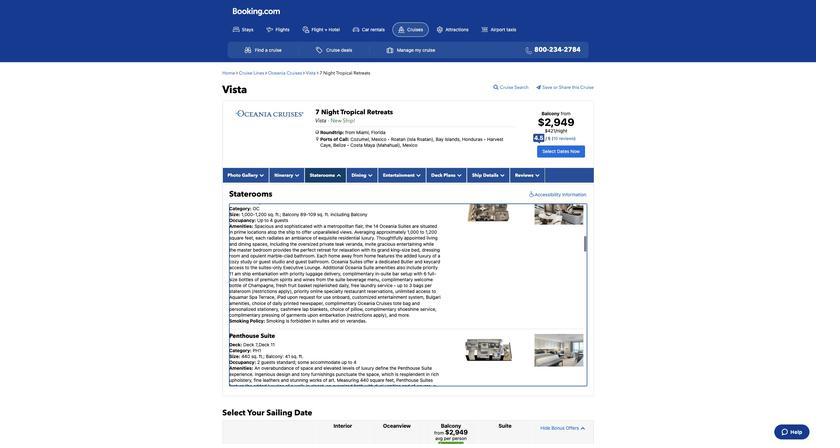 Task type: describe. For each thing, give the bounding box(es) containing it.
cruise deals link
[[309, 44, 360, 56]]

the up which
[[390, 366, 397, 371]]

2 vertical spatial use
[[394, 419, 401, 425]]

0 vertical spatial choice
[[252, 301, 266, 306]]

miami,
[[357, 130, 370, 135]]

7 for 7 night tropical retreats
[[320, 70, 322, 76]]

cruises link
[[393, 22, 429, 37]]

1 horizontal spatial balcony
[[351, 212, 368, 217]]

apply), down entertainment
[[374, 313, 388, 318]]

lap inside an overabundance of space and elevated levels of luxury define the penthouse suite experience. ingenious design and tony furnishings punctuate the space, which is resplendent in rich upholstery, fine leathers and stunning works of art. measuring 440 square feet, penthouse suites feature the added luxuries of a walk-in closet, an oversized bath with dual vanities and of course, a large private veranda overlooking the sea. penthouse guests also have unlimited use of the sublime aquamar spa terrace along with butler service and keycard access to the suites-only executive lounge with a dedicated concierge. additional penthouse suite amenities include priority noon ship embarkation with priority luggage delivery, complimentary welcome bottle of champagne, free laundry service - up to 3 bags per stateroom (restrictions apply), priority online specialty restaurant reservations, unlimited access to aquamar spa terrace, ipad upon request for use onboard, cashmere lap blankets, complimentary shoeshine service, complimentary pressing of garments upon embarkation (restrictions apply), and more. smoking is forbidden in suites and on verandas.
[[251, 425, 258, 431]]

globe image
[[316, 130, 320, 134]]

complimentary up "pillow,"
[[325, 301, 357, 306]]

complimentary down entertainment
[[365, 307, 397, 312]]

pressing inside spacious and sophisticated with a metropolitan flair, the 14 oceania suites are situated in prime locations atop the ship to offer unparalleled views. averaging approximately 1,000 to 1,200 square feet, each radiates an ambiance of exquisite residential luxury. thoughtfully appointed living and dining spaces, including the oversized private teak veranda, invite gracious entertaining while the master bedroom provides the perfect retreat for relaxation with its grand king-size bed, dressing room and opulent marble-clad bathroom. each home away from home features the added luxury of a cozy study or guest studio and guest bathroom. oceania suites offer a dedicated butler and keycard access to the suites-only executive lounge. additional oceania suite amenities also include priority 11 am ship embarkation with priority luggage delivery, complimentary in-suite bar setup with 6 full- size bottles of premium spirits and wines from the suite beverage menu, complimentary welcome bottle of champagne, fresh fruit basket replenished daily, free laundry service - up to 3 bags per stateroom (restrictions apply), priority online specialty restaurant reservations, unlimited access to aquamar spa terrace, ipad upon request for use onboard, customized entertainment system, bulgari amenities, choice of daily printed newspaper, complimentary oceania cruises tote bag and personalized stationery, cashmere lap blankets, choice of pillow, complimentary shoeshine service, complimentary pressing of garments upon embarkation (restrictions apply), and more. smoking policy: smoking is forbidden in suites and on verandas.
[[262, 313, 280, 318]]

select          dates now link
[[538, 146, 586, 158]]

champagne, inside an overabundance of space and elevated levels of luxury define the penthouse suite experience. ingenious design and tony furnishings punctuate the space, which is resplendent in rich upholstery, fine leathers and stunning works of art. measuring 440 square feet, penthouse suites feature the added luxuries of a walk-in closet, an oversized bath with dual vanities and of course, a large private veranda overlooking the sea. penthouse guests also have unlimited use of the sublime aquamar spa terrace along with butler service and keycard access to the suites-only executive lounge with a dedicated concierge. additional penthouse suite amenities include priority noon ship embarkation with priority luggage delivery, complimentary welcome bottle of champagne, free laundry service - up to 3 bags per stateroom (restrictions apply), priority online specialty restaurant reservations, unlimited access to aquamar spa terrace, ipad upon request for use onboard, cashmere lap blankets, complimentary shoeshine service, complimentary pressing of garments upon embarkation (restrictions apply), and more. smoking is forbidden in suites and on verandas.
[[391, 407, 418, 413]]

new
[[331, 117, 342, 124]]

while
[[423, 241, 434, 247]]

tropical for 7 night tropical retreats vista - new ship!
[[341, 108, 366, 117]]

with left 6
[[414, 271, 423, 277]]

3 inside an overabundance of space and elevated levels of luxury define the penthouse suite experience. ingenious design and tony furnishings punctuate the space, which is resplendent in rich upholstery, fine leathers and stunning works of art. measuring 440 square feet, penthouse suites feature the added luxuries of a walk-in closet, an oversized bath with dual vanities and of course, a large private veranda overlooking the sea. penthouse guests also have unlimited use of the sublime aquamar spa terrace along with butler service and keycard access to the suites-only executive lounge with a dedicated concierge. additional penthouse suite amenities include priority noon ship embarkation with priority luggage delivery, complimentary welcome bottle of champagne, free laundry service - up to 3 bags per stateroom (restrictions apply), priority online specialty restaurant reservations, unlimited access to aquamar spa terrace, ipad upon request for use onboard, cashmere lap blankets, complimentary shoeshine service, complimentary pressing of garments upon embarkation (restrictions apply), and more. smoking is forbidden in suites and on verandas.
[[278, 413, 281, 419]]

travel menu navigation
[[228, 42, 589, 58]]

ph1
[[253, 348, 261, 354]]

2 vertical spatial is
[[286, 437, 290, 443]]

from up replenished at the left of the page
[[316, 277, 326, 283]]

penthouse down "resplendent"
[[397, 378, 419, 383]]

per inside an overabundance of space and elevated levels of luxury define the penthouse suite experience. ingenious design and tony furnishings punctuate the space, which is resplendent in rich upholstery, fine leathers and stunning works of art. measuring 440 square feet, penthouse suites feature the added luxuries of a walk-in closet, an oversized bath with dual vanities and of course, a large private veranda overlooking the sea. penthouse guests also have unlimited use of the sublime aquamar spa terrace along with butler service and keycard access to the suites-only executive lounge with a dedicated concierge. additional penthouse suite amenities include priority noon ship embarkation with priority luggage delivery, complimentary welcome bottle of champagne, free laundry service - up to 3 bags per stateroom (restrictions apply), priority online specialty restaurant reservations, unlimited access to aquamar spa terrace, ipad upon request for use onboard, cashmere lap blankets, complimentary shoeshine service, complimentary pressing of garments upon embarkation (restrictions apply), and more. smoking is forbidden in suites and on verandas.
[[294, 413, 301, 419]]

design
[[277, 372, 291, 377]]

sq. down 12
[[268, 212, 274, 217]]

retreats for 7 night tropical retreats
[[354, 70, 371, 76]]

with up unparalleled
[[314, 224, 323, 229]]

bath
[[354, 384, 364, 389]]

ship inside an overabundance of space and elevated levels of luxury define the penthouse suite experience. ingenious design and tony furnishings punctuate the space, which is resplendent in rich upholstery, fine leathers and stunning works of art. measuring 440 square feet, penthouse suites feature the added luxuries of a walk-in closet, an oversized bath with dual vanities and of course, a large private veranda overlooking the sea. penthouse guests also have unlimited use of the sublime aquamar spa terrace along with butler service and keycard access to the suites-only executive lounge with a dedicated concierge. additional penthouse suite amenities include priority noon ship embarkation with priority luggage delivery, complimentary welcome bottle of champagne, free laundry service - up to 3 bags per stateroom (restrictions apply), priority online specialty restaurant reservations, unlimited access to aquamar spa terrace, ipad upon request for use onboard, cashmere lap blankets, complimentary shoeshine service, complimentary pressing of garments upon embarkation (restrictions apply), and more. smoking is forbidden in suites and on verandas.
[[430, 402, 439, 407]]

complimentary up interior
[[320, 407, 351, 413]]

reservations, inside an overabundance of space and elevated levels of luxury define the penthouse suite experience. ingenious design and tony furnishings punctuate the space, which is resplendent in rich upholstery, fine leathers and stunning works of art. measuring 440 square feet, penthouse suites feature the added luxuries of a walk-in closet, an oversized bath with dual vanities and of course, a large private veranda overlooking the sea. penthouse guests also have unlimited use of the sublime aquamar spa terrace along with butler service and keycard access to the suites-only executive lounge with a dedicated concierge. additional penthouse suite amenities include priority noon ship embarkation with priority luggage delivery, complimentary welcome bottle of champagne, free laundry service - up to 3 bags per stateroom (restrictions apply), priority online specialty restaurant reservations, unlimited access to aquamar spa terrace, ipad upon request for use onboard, cashmere lap blankets, complimentary shoeshine service, complimentary pressing of garments upon embarkation (restrictions apply), and more. smoking is forbidden in suites and on verandas.
[[229, 419, 257, 425]]

oceania up approximately
[[380, 224, 397, 229]]

specialty inside an overabundance of space and elevated levels of luxury define the penthouse suite experience. ingenious design and tony furnishings punctuate the space, which is resplendent in rich upholstery, fine leathers and stunning works of art. measuring 440 square feet, penthouse suites feature the added luxuries of a walk-in closet, an oversized bath with dual vanities and of course, a large private veranda overlooking the sea. penthouse guests also have unlimited use of the sublime aquamar spa terrace along with butler service and keycard access to the suites-only executive lounge with a dedicated concierge. additional penthouse suite amenities include priority noon ship embarkation with priority luggage delivery, complimentary welcome bottle of champagne, free laundry service - up to 3 bags per stateroom (restrictions apply), priority online specialty restaurant reservations, unlimited access to aquamar spa terrace, ipad upon request for use onboard, cashmere lap blankets, complimentary shoeshine service, complimentary pressing of garments upon embarkation (restrictions apply), and more. smoking is forbidden in suites and on verandas.
[[397, 413, 416, 419]]

89-
[[301, 212, 308, 217]]

request inside spacious and sophisticated with a metropolitan flair, the 14 oceania suites are situated in prime locations atop the ship to offer unparalleled views. averaging approximately 1,000 to 1,200 square feet, each radiates an ambiance of exquisite residential luxury. thoughtfully appointed living and dining spaces, including the oversized private teak veranda, invite gracious entertaining while the master bedroom provides the perfect retreat for relaxation with its grand king-size bed, dressing room and opulent marble-clad bathroom. each home away from home features the added luxury of a cozy study or guest studio and guest bathroom. oceania suites offer a dedicated butler and keycard access to the suites-only executive lounge. additional oceania suite amenities also include priority 11 am ship embarkation with priority luggage delivery, complimentary in-suite bar setup with 6 full- size bottles of premium spirits and wines from the suite beverage menu, complimentary welcome bottle of champagne, fresh fruit basket replenished daily, free laundry service - up to 3 bags per stateroom (restrictions apply), priority online specialty restaurant reservations, unlimited access to aquamar spa terrace, ipad upon request for use onboard, customized entertainment system, bulgari amenities, choice of daily printed newspaper, complimentary oceania cruises tote bag and personalized stationery, cashmere lap blankets, choice of pillow, complimentary shoeshine service, complimentary pressing of garments upon embarkation (restrictions apply), and more. smoking policy: smoking is forbidden in suites and on verandas.
[[299, 295, 315, 300]]

1 vertical spatial suites
[[350, 259, 363, 265]]

laundry inside an overabundance of space and elevated levels of luxury define the penthouse suite experience. ingenious design and tony furnishings punctuate the space, which is resplendent in rich upholstery, fine leathers and stunning works of art. measuring 440 square feet, penthouse suites feature the added luxuries of a walk-in closet, an oversized bath with dual vanities and of course, a large private veranda overlooking the sea. penthouse guests also have unlimited use of the sublime aquamar spa terrace along with butler service and keycard access to the suites-only executive lounge with a dedicated concierge. additional penthouse suite amenities include priority noon ship embarkation with priority luggage delivery, complimentary welcome bottle of champagne, free laundry service - up to 3 bags per stateroom (restrictions apply), priority online specialty restaurant reservations, unlimited access to aquamar spa terrace, ipad upon request for use onboard, cashmere lap blankets, complimentary shoeshine service, complimentary pressing of garments upon embarkation (restrictions apply), and more. smoking is forbidden in suites and on verandas.
[[229, 413, 245, 419]]

tony
[[301, 372, 310, 377]]

the up clad
[[293, 247, 299, 253]]

save or share this cruise link
[[537, 84, 594, 91]]

feature
[[229, 384, 244, 389]]

occupancy: inside category: ph1 size: 440 sq. ft.; balcony: 41 sq. ft. occupancy: 2 guests standard; some accommodate up to 4 amenities:
[[229, 360, 256, 366]]

flight + hotel
[[312, 27, 340, 32]]

service inside spacious and sophisticated with a metropolitan flair, the 14 oceania suites are situated in prime locations atop the ship to offer unparalleled views. averaging approximately 1,000 to 1,200 square feet, each radiates an ambiance of exquisite residential luxury. thoughtfully appointed living and dining spaces, including the oversized private teak veranda, invite gracious entertaining while the master bedroom provides the perfect retreat for relaxation with its grand king-size bed, dressing room and opulent marble-clad bathroom. each home away from home features the added luxury of a cozy study or guest studio and guest bathroom. oceania suites offer a dedicated butler and keycard access to the suites-only executive lounge. additional oceania suite amenities also include priority 11 am ship embarkation with priority luggage delivery, complimentary in-suite bar setup with 6 full- size bottles of premium spirits and wines from the suite beverage menu, complimentary welcome bottle of champagne, fresh fruit basket replenished daily, free laundry service - up to 3 bags per stateroom (restrictions apply), priority online specialty restaurant reservations, unlimited access to aquamar spa terrace, ipad upon request for use onboard, customized entertainment system, bulgari amenities, choice of daily printed newspaper, complimentary oceania cruises tote bag and personalized stationery, cashmere lap blankets, choice of pillow, complimentary shoeshine service, complimentary pressing of garments upon embarkation (restrictions apply), and more. smoking policy: smoking is forbidden in suites and on verandas.
[[378, 283, 393, 289]]

balcony
[[542, 111, 560, 116]]

lines
[[254, 70, 264, 76]]

fruit
[[288, 283, 297, 289]]

suites inside an overabundance of space and elevated levels of luxury define the penthouse suite experience. ingenious design and tony furnishings punctuate the space, which is resplendent in rich upholstery, fine leathers and stunning works of art. measuring 440 square feet, penthouse suites feature the added luxuries of a walk-in closet, an oversized bath with dual vanities and of course, a large private veranda overlooking the sea. penthouse guests also have unlimited use of the sublime aquamar spa terrace along with butler service and keycard access to the suites-only executive lounge with a dedicated concierge. additional penthouse suite amenities include priority noon ship embarkation with priority luggage delivery, complimentary welcome bottle of champagne, free laundry service - up to 3 bags per stateroom (restrictions apply), priority online specialty restaurant reservations, unlimited access to aquamar spa terrace, ipad upon request for use onboard, cashmere lap blankets, complimentary shoeshine service, complimentary pressing of garments upon embarkation (restrictions apply), and more. smoking is forbidden in suites and on verandas.
[[317, 437, 330, 443]]

embarkation down newspaper,
[[320, 313, 346, 318]]

0 horizontal spatial cruises
[[287, 70, 302, 76]]

complimentary down personalized
[[229, 313, 261, 318]]

including inside spacious and sophisticated with a metropolitan flair, the 14 oceania suites are situated in prime locations atop the ship to offer unparalleled views. averaging approximately 1,000 to 1,200 square feet, each radiates an ambiance of exquisite residential luxury. thoughtfully appointed living and dining spaces, including the oversized private teak veranda, invite gracious entertaining while the master bedroom provides the perfect retreat for relaxation with its grand king-size bed, dressing room and opulent marble-clad bathroom. each home away from home features the added luxury of a cozy study or guest studio and guest bathroom. oceania suites offer a dedicated butler and keycard access to the suites-only executive lounge. additional oceania suite amenities also include priority 11 am ship embarkation with priority luggage delivery, complimentary in-suite bar setup with 6 full- size bottles of premium spirits and wines from the suite beverage menu, complimentary welcome bottle of champagne, fresh fruit basket replenished daily, free laundry service - up to 3 bags per stateroom (restrictions apply), priority online specialty restaurant reservations, unlimited access to aquamar spa terrace, ipad upon request for use onboard, customized entertainment system, bulgari amenities, choice of daily printed newspaper, complimentary oceania cruises tote bag and personalized stationery, cashmere lap blankets, choice of pillow, complimentary shoeshine service, complimentary pressing of garments upon embarkation (restrictions apply), and more. smoking policy: smoking is forbidden in suites and on verandas.
[[270, 241, 289, 247]]

category: for 440
[[229, 348, 252, 354]]

shoeshine inside spacious and sophisticated with a metropolitan flair, the 14 oceania suites are situated in prime locations atop the ship to offer unparalleled views. averaging approximately 1,000 to 1,200 square feet, each radiates an ambiance of exquisite residential luxury. thoughtfully appointed living and dining spaces, including the oversized private teak veranda, invite gracious entertaining while the master bedroom provides the perfect retreat for relaxation with its grand king-size bed, dressing room and opulent marble-clad bathroom. each home away from home features the added luxury of a cozy study or guest studio and guest bathroom. oceania suites offer a dedicated butler and keycard access to the suites-only executive lounge. additional oceania suite amenities also include priority 11 am ship embarkation with priority luggage delivery, complimentary in-suite bar setup with 6 full- size bottles of premium spirits and wines from the suite beverage menu, complimentary welcome bottle of champagne, fresh fruit basket replenished daily, free laundry service - up to 3 bags per stateroom (restrictions apply), priority online specialty restaurant reservations, unlimited access to aquamar spa terrace, ipad upon request for use onboard, customized entertainment system, bulgari amenities, choice of daily printed newspaper, complimentary oceania cruises tote bag and personalized stationery, cashmere lap blankets, choice of pillow, complimentary shoeshine service, complimentary pressing of garments upon embarkation (restrictions apply), and more. smoking policy: smoking is forbidden in suites and on verandas.
[[398, 307, 419, 312]]

1 vertical spatial vista
[[223, 83, 247, 97]]

rich
[[431, 372, 439, 377]]

car
[[362, 27, 370, 32]]

apply), down fresh
[[279, 289, 293, 294]]

the down king-
[[396, 253, 403, 259]]

cabin image for deck 7,deck 11 deck on vista image
[[535, 335, 584, 367]]

(restrictions down "pillow,"
[[347, 313, 372, 318]]

0 vertical spatial suites
[[398, 224, 411, 229]]

category: oc size: 1,000-1,200 sq. ft.; balcony 89-109 sq. ft. including balcony occupancy: up to 4 guests amenities:
[[229, 206, 368, 229]]

chevron up image for hide bonus offers
[[579, 426, 586, 431]]

+
[[325, 27, 328, 32]]

personalized
[[229, 307, 256, 312]]

harvest
[[488, 136, 504, 142]]

a up overlooking
[[291, 384, 294, 389]]

manage
[[397, 47, 414, 53]]

king-
[[391, 247, 402, 253]]

priority left noon
[[402, 402, 417, 407]]

averaging
[[355, 230, 376, 235]]

stateroom inside spacious and sophisticated with a metropolitan flair, the 14 oceania suites are situated in prime locations atop the ship to offer unparalleled views. averaging approximately 1,000 to 1,200 square feet, each radiates an ambiance of exquisite residential luxury. thoughtfully appointed living and dining spaces, including the oversized private teak veranda, invite gracious entertaining while the master bedroom provides the perfect retreat for relaxation with its grand king-size bed, dressing room and opulent marble-clad bathroom. each home away from home features the added luxury of a cozy study or guest studio and guest bathroom. oceania suites offer a dedicated butler and keycard access to the suites-only executive lounge. additional oceania suite amenities also include priority 11 am ship embarkation with priority luggage delivery, complimentary in-suite bar setup with 6 full- size bottles of premium spirits and wines from the suite beverage menu, complimentary welcome bottle of champagne, fresh fruit basket replenished daily, free laundry service - up to 3 bags per stateroom (restrictions apply), priority online specialty restaurant reservations, unlimited access to aquamar spa terrace, ipad upon request for use onboard, customized entertainment system, bulgari amenities, choice of daily printed newspaper, complimentary oceania cruises tote bag and personalized stationery, cashmere lap blankets, choice of pillow, complimentary shoeshine service, complimentary pressing of garments upon embarkation (restrictions apply), and more. smoking policy: smoking is forbidden in suites and on verandas.
[[229, 289, 251, 294]]

access down sailing
[[278, 419, 293, 425]]

2 vertical spatial spa
[[320, 419, 328, 425]]

amenities: for 440
[[229, 366, 254, 371]]

only inside spacious and sophisticated with a metropolitan flair, the 14 oceania suites are situated in prime locations atop the ship to offer unparalleled views. averaging approximately 1,000 to 1,200 square feet, each radiates an ambiance of exquisite residential luxury. thoughtfully appointed living and dining spaces, including the oversized private teak veranda, invite gracious entertaining while the master bedroom provides the perfect retreat for relaxation with its grand king-size bed, dressing room and opulent marble-clad bathroom. each home away from home features the added luxury of a cozy study or guest studio and guest bathroom. oceania suites offer a dedicated butler and keycard access to the suites-only executive lounge. additional oceania suite amenities also include priority 11 am ship embarkation with priority luggage delivery, complimentary in-suite bar setup with 6 full- size bottles of premium spirits and wines from the suite beverage menu, complimentary welcome bottle of champagne, fresh fruit basket replenished daily, free laundry service - up to 3 bags per stateroom (restrictions apply), priority online specialty restaurant reservations, unlimited access to aquamar spa terrace, ipad upon request for use onboard, customized entertainment system, bulgari amenities, choice of daily printed newspaper, complimentary oceania cruises tote bag and personalized stationery, cashmere lap blankets, choice of pillow, complimentary shoeshine service, complimentary pressing of garments upon embarkation (restrictions apply), and more. smoking policy: smoking is forbidden in suites and on verandas.
[[273, 265, 282, 271]]

to inside category: oc size: 1,000-1,200 sq. ft.; balcony 89-109 sq. ft. including balcony occupancy: up to 4 guests amenities:
[[265, 218, 269, 223]]

find a cruise
[[255, 47, 282, 53]]

ship!
[[343, 117, 356, 124]]

dining
[[238, 241, 251, 247]]

cruise for cruise lines
[[239, 70, 253, 76]]

- inside spacious and sophisticated with a metropolitan flair, the 14 oceania suites are situated in prime locations atop the ship to offer unparalleled views. averaging approximately 1,000 to 1,200 square feet, each radiates an ambiance of exquisite residential luxury. thoughtfully appointed living and dining spaces, including the oversized private teak veranda, invite gracious entertaining while the master bedroom provides the perfect retreat for relaxation with its grand king-size bed, dressing room and opulent marble-clad bathroom. each home away from home features the added luxury of a cozy study or guest studio and guest bathroom. oceania suites offer a dedicated butler and keycard access to the suites-only executive lounge. additional oceania suite amenities also include priority 11 am ship embarkation with priority luggage delivery, complimentary in-suite bar setup with 6 full- size bottles of premium spirits and wines from the suite beverage menu, complimentary welcome bottle of champagne, fresh fruit basket replenished daily, free laundry service - up to 3 bags per stateroom (restrictions apply), priority online specialty restaurant reservations, unlimited access to aquamar spa terrace, ipad upon request for use onboard, customized entertainment system, bulgari amenities, choice of daily printed newspaper, complimentary oceania cruises tote bag and personalized stationery, cashmere lap blankets, choice of pillow, complimentary shoeshine service, complimentary pressing of garments upon embarkation (restrictions apply), and more. smoking policy: smoking is forbidden in suites and on verandas.
[[394, 283, 396, 289]]

with up concierge.
[[289, 396, 297, 401]]

garments inside an overabundance of space and elevated levels of luxury define the penthouse suite experience. ingenious design and tony furnishings punctuate the space, which is resplendent in rich upholstery, fine leathers and stunning works of art. measuring 440 square feet, penthouse suites feature the added luxuries of a walk-in closet, an oversized bath with dual vanities and of course, a large private veranda overlooking the sea. penthouse guests also have unlimited use of the sublime aquamar spa terrace along with butler service and keycard access to the suites-only executive lounge with a dedicated concierge. additional penthouse suite amenities include priority noon ship embarkation with priority luggage delivery, complimentary welcome bottle of champagne, free laundry service - up to 3 bags per stateroom (restrictions apply), priority online specialty restaurant reservations, unlimited access to aquamar spa terrace, ipad upon request for use onboard, cashmere lap blankets, complimentary shoeshine service, complimentary pressing of garments upon embarkation (restrictions apply), and more. smoking is forbidden in suites and on verandas.
[[409, 425, 429, 431]]

the left space,
[[359, 372, 365, 377]]

the down have
[[377, 396, 384, 401]]

with up have
[[365, 384, 374, 389]]

night for 7 night tropical retreats
[[324, 70, 335, 76]]

guests inside category: oc size: 1,000-1,200 sq. ft.; balcony 89-109 sq. ft. including balcony occupancy: up to 4 guests amenities:
[[274, 218, 288, 223]]

recommended image
[[439, 443, 464, 445]]

bag
[[403, 301, 411, 306]]

access up system,
[[416, 289, 431, 294]]

ipad inside spacious and sophisticated with a metropolitan flair, the 14 oceania suites are situated in prime locations atop the ship to offer unparalleled views. averaging approximately 1,000 to 1,200 square feet, each radiates an ambiance of exquisite residential luxury. thoughtfully appointed living and dining spaces, including the oversized private teak veranda, invite gracious entertaining while the master bedroom provides the perfect retreat for relaxation with its grand king-size bed, dressing room and opulent marble-clad bathroom. each home away from home features the added luxury of a cozy study or guest studio and guest bathroom. oceania suites offer a dedicated butler and keycard access to the suites-only executive lounge. additional oceania suite amenities also include priority 11 am ship embarkation with priority luggage delivery, complimentary in-suite bar setup with 6 full- size bottles of premium spirits and wines from the suite beverage menu, complimentary welcome bottle of champagne, fresh fruit basket replenished daily, free laundry service - up to 3 bags per stateroom (restrictions apply), priority online specialty restaurant reservations, unlimited access to aquamar spa terrace, ipad upon request for use onboard, customized entertainment system, bulgari amenities, choice of daily printed newspaper, complimentary oceania cruises tote bag and personalized stationery, cashmere lap blankets, choice of pillow, complimentary shoeshine service, complimentary pressing of garments upon embarkation (restrictions apply), and more. smoking policy: smoking is forbidden in suites and on verandas.
[[277, 295, 286, 300]]

chevron down image for itinerary
[[293, 173, 300, 178]]

flights
[[276, 27, 290, 32]]

deck plans
[[432, 172, 456, 179]]

art.
[[329, 378, 336, 383]]

0 vertical spatial ship
[[286, 230, 295, 235]]

the down ambiance
[[290, 241, 297, 247]]

cruise right this at the top
[[581, 84, 594, 91]]

(
[[552, 136, 554, 141]]

prime
[[234, 230, 246, 235]]

sq. right 41
[[291, 354, 298, 360]]

1 horizontal spatial mexico
[[403, 142, 418, 148]]

customized
[[352, 295, 377, 300]]

forbidden inside an overabundance of space and elevated levels of luxury define the penthouse suite experience. ingenious design and tony furnishings punctuate the space, which is resplendent in rich upholstery, fine leathers and stunning works of art. measuring 440 square feet, penthouse suites feature the added luxuries of a walk-in closet, an oversized bath with dual vanities and of course, a large private veranda overlooking the sea. penthouse guests also have unlimited use of the sublime aquamar spa terrace along with butler service and keycard access to the suites-only executive lounge with a dedicated concierge. additional penthouse suite amenities include priority noon ship embarkation with priority luggage delivery, complimentary welcome bottle of champagne, free laundry service - up to 3 bags per stateroom (restrictions apply), priority online specialty restaurant reservations, unlimited access to aquamar spa terrace, ipad upon request for use onboard, cashmere lap blankets, complimentary shoeshine service, complimentary pressing of garments upon embarkation (restrictions apply), and more. smoking is forbidden in suites and on verandas.
[[291, 437, 311, 443]]

oceania right lines
[[268, 70, 286, 76]]

penthouse up interior
[[329, 402, 351, 407]]

size: for 440
[[229, 354, 240, 360]]

(restrictions down select your sailing date
[[257, 431, 282, 437]]

daily
[[273, 301, 283, 306]]

the down course,
[[413, 390, 420, 395]]

0 horizontal spatial for
[[317, 295, 322, 300]]

booking.com home image
[[233, 7, 280, 16]]

upon right interior
[[358, 419, 368, 425]]

bar
[[393, 271, 400, 277]]

0 horizontal spatial mexico
[[372, 136, 387, 142]]

deck inside penthouse suite deck: deck 7,deck 11
[[244, 342, 254, 348]]

0 vertical spatial size
[[402, 247, 410, 253]]

to down have
[[372, 396, 376, 401]]

noon
[[418, 402, 429, 407]]

cruise for manage my cruise
[[423, 47, 436, 53]]

embarkation up premium
[[252, 271, 279, 277]]

aquamar inside spacious and sophisticated with a metropolitan flair, the 14 oceania suites are situated in prime locations atop the ship to offer unparalleled views. averaging approximately 1,000 to 1,200 square feet, each radiates an ambiance of exquisite residential luxury. thoughtfully appointed living and dining spaces, including the oversized private teak veranda, invite gracious entertaining while the master bedroom provides the perfect retreat for relaxation with its grand king-size bed, dressing room and opulent marble-clad bathroom. each home away from home features the added luxury of a cozy study or guest studio and guest bathroom. oceania suites offer a dedicated butler and keycard access to the suites-only executive lounge. additional oceania suite amenities also include priority 11 am ship embarkation with priority luggage delivery, complimentary in-suite bar setup with 6 full- size bottles of premium spirits and wines from the suite beverage menu, complimentary welcome bottle of champagne, fresh fruit basket replenished daily, free laundry service - up to 3 bags per stateroom (restrictions apply), priority online specialty restaurant reservations, unlimited access to aquamar spa terrace, ipad upon request for use onboard, customized entertainment system, bulgari amenities, choice of daily printed newspaper, complimentary oceania cruises tote bag and personalized stationery, cashmere lap blankets, choice of pillow, complimentary shoeshine service, complimentary pressing of garments upon embarkation (restrictions apply), and more. smoking policy: smoking is forbidden in suites and on verandas.
[[229, 295, 248, 300]]

1 horizontal spatial service
[[312, 396, 328, 401]]

in down date
[[312, 437, 316, 443]]

cozumel, mexico • roatan (isla roatan), bay islands, honduras •
[[351, 136, 486, 142]]

0 vertical spatial offer
[[302, 230, 312, 235]]

sophisticated
[[284, 224, 313, 229]]

flair,
[[355, 224, 364, 229]]

replenished
[[313, 283, 338, 289]]

oceania down away
[[331, 259, 349, 265]]

invite
[[365, 241, 376, 247]]

2784
[[564, 45, 581, 54]]

complimentary down bar
[[382, 277, 413, 283]]

oceanview
[[383, 424, 411, 429]]

accessibility information
[[535, 192, 587, 197]]

800-234-2784 link
[[523, 45, 581, 55]]

1 horizontal spatial •
[[388, 136, 390, 142]]

cruise lines link
[[239, 70, 264, 76]]

my
[[415, 47, 422, 53]]

the up radiates on the left bottom of the page
[[278, 230, 285, 235]]

complimentary up 'beverage'
[[343, 271, 374, 277]]

champagne, inside spacious and sophisticated with a metropolitan flair, the 14 oceania suites are situated in prime locations atop the ship to offer unparalleled views. averaging approximately 1,000 to 1,200 square feet, each radiates an ambiance of exquisite residential luxury. thoughtfully appointed living and dining spaces, including the oversized private teak veranda, invite gracious entertaining while the master bedroom provides the perfect retreat for relaxation with its grand king-size bed, dressing room and opulent marble-clad bathroom. each home away from home features the added luxury of a cozy study or guest studio and guest bathroom. oceania suites offer a dedicated butler and keycard access to the suites-only executive lounge. additional oceania suite amenities also include priority 11 am ship embarkation with priority luggage delivery, complimentary in-suite bar setup with 6 full- size bottles of premium spirits and wines from the suite beverage menu, complimentary welcome bottle of champagne, fresh fruit basket replenished daily, free laundry service - up to 3 bags per stateroom (restrictions apply), priority online specialty restaurant reservations, unlimited access to aquamar spa terrace, ipad upon request for use onboard, customized entertainment system, bulgari amenities, choice of daily printed newspaper, complimentary oceania cruises tote bag and personalized stationery, cashmere lap blankets, choice of pillow, complimentary shoeshine service, complimentary pressing of garments upon embarkation (restrictions apply), and more. smoking policy: smoking is forbidden in suites and on verandas.
[[248, 283, 275, 289]]

1 vertical spatial is
[[395, 372, 399, 377]]

sq. down ph1
[[251, 354, 258, 360]]

oceania cruises image
[[234, 110, 304, 118]]

added inside spacious and sophisticated with a metropolitan flair, the 14 oceania suites are situated in prime locations atop the ship to offer unparalleled views. averaging approximately 1,000 to 1,200 square feet, each radiates an ambiance of exquisite residential luxury. thoughtfully appointed living and dining spaces, including the oversized private teak veranda, invite gracious entertaining while the master bedroom provides the perfect retreat for relaxation with its grand king-size bed, dressing room and opulent marble-clad bathroom. each home away from home features the added luxury of a cozy study or guest studio and guest bathroom. oceania suites offer a dedicated butler and keycard access to the suites-only executive lounge. additional oceania suite amenities also include priority 11 am ship embarkation with priority luggage delivery, complimentary in-suite bar setup with 6 full- size bottles of premium spirits and wines from the suite beverage menu, complimentary welcome bottle of champagne, fresh fruit basket replenished daily, free laundry service - up to 3 bags per stateroom (restrictions apply), priority online specialty restaurant reservations, unlimited access to aquamar spa terrace, ipad upon request for use onboard, customized entertainment system, bulgari amenities, choice of daily printed newspaper, complimentary oceania cruises tote bag and personalized stationery, cashmere lap blankets, choice of pillow, complimentary shoeshine service, complimentary pressing of garments upon embarkation (restrictions apply), and more. smoking policy: smoking is forbidden in suites and on verandas.
[[404, 253, 417, 259]]

select for select          dates now
[[543, 149, 556, 154]]

apply), up interior
[[351, 413, 366, 419]]

or inside spacious and sophisticated with a metropolitan flair, the 14 oceania suites are situated in prime locations atop the ship to offer unparalleled views. averaging approximately 1,000 to 1,200 square feet, each radiates an ambiance of exquisite residential luxury. thoughtfully appointed living and dining spaces, including the oversized private teak veranda, invite gracious entertaining while the master bedroom provides the perfect retreat for relaxation with its grand king-size bed, dressing room and opulent marble-clad bathroom. each home away from home features the added luxury of a cozy study or guest studio and guest bathroom. oceania suites offer a dedicated butler and keycard access to the suites-only executive lounge. additional oceania suite amenities also include priority 11 am ship embarkation with priority luggage delivery, complimentary in-suite bar setup with 6 full- size bottles of premium spirits and wines from the suite beverage menu, complimentary welcome bottle of champagne, fresh fruit basket replenished daily, free laundry service - up to 3 bags per stateroom (restrictions apply), priority online specialty restaurant reservations, unlimited access to aquamar spa terrace, ipad upon request for use onboard, customized entertainment system, bulgari amenities, choice of daily printed newspaper, complimentary oceania cruises tote bag and personalized stationery, cashmere lap blankets, choice of pillow, complimentary shoeshine service, complimentary pressing of garments upon embarkation (restrictions apply), and more. smoking policy: smoking is forbidden in suites and on verandas.
[[253, 259, 258, 265]]

punctuate
[[336, 372, 357, 377]]

1 horizontal spatial offer
[[364, 259, 374, 265]]

1 vertical spatial suite
[[335, 277, 346, 283]]

setup
[[401, 271, 413, 277]]

per inside 'balcony from $2,949 avg per person'
[[444, 436, 451, 442]]

ft.; inside category: ph1 size: 440 sq. ft.; balcony: 41 sq. ft. occupancy: 2 guests standard; some accommodate up to 4 amenities:
[[259, 354, 265, 360]]

only inside an overabundance of space and elevated levels of luxury define the penthouse suite experience. ingenious design and tony furnishings punctuate the space, which is resplendent in rich upholstery, fine leathers and stunning works of art. measuring 440 square feet, penthouse suites feature the added luxuries of a walk-in closet, an oversized bath with dual vanities and of course, a large private veranda overlooking the sea. penthouse guests also have unlimited use of the sublime aquamar spa terrace along with butler service and keycard access to the suites-only executive lounge with a dedicated concierge. additional penthouse suite amenities include priority noon ship embarkation with priority luggage delivery, complimentary welcome bottle of champagne, free laundry service - up to 3 bags per stateroom (restrictions apply), priority online specialty restaurant reservations, unlimited access to aquamar spa terrace, ipad upon request for use onboard, cashmere lap blankets, complimentary shoeshine service, complimentary pressing of garments upon embarkation (restrictions apply), and more. smoking is forbidden in suites and on verandas.
[[400, 396, 409, 401]]

an inside spacious and sophisticated with a metropolitan flair, the 14 oceania suites are situated in prime locations atop the ship to offer unparalleled views. averaging approximately 1,000 to 1,200 square feet, each radiates an ambiance of exquisite residential luxury. thoughtfully appointed living and dining spaces, including the oversized private teak veranda, invite gracious entertaining while the master bedroom provides the perfect retreat for relaxation with its grand king-size bed, dressing room and opulent marble-clad bathroom. each home away from home features the added luxury of a cozy study or guest studio and guest bathroom. oceania suites offer a dedicated butler and keycard access to the suites-only executive lounge. additional oceania suite amenities also include priority 11 am ship embarkation with priority luggage delivery, complimentary in-suite bar setup with 6 full- size bottles of premium spirits and wines from the suite beverage menu, complimentary welcome bottle of champagne, fresh fruit basket replenished daily, free laundry service - up to 3 bags per stateroom (restrictions apply), priority online specialty restaurant reservations, unlimited access to aquamar spa terrace, ipad upon request for use onboard, customized entertainment system, bulgari amenities, choice of daily printed newspaper, complimentary oceania cruises tote bag and personalized stationery, cashmere lap blankets, choice of pillow, complimentary shoeshine service, complimentary pressing of garments upon embarkation (restrictions apply), and more. smoking policy: smoking is forbidden in suites and on verandas.
[[285, 236, 290, 241]]

2 vertical spatial unlimited
[[258, 419, 277, 425]]

to down situated
[[420, 230, 425, 235]]

a down features
[[375, 259, 378, 265]]

2 horizontal spatial •
[[484, 136, 486, 142]]

stays link
[[228, 23, 259, 36]]

flight
[[312, 27, 324, 32]]

1 vertical spatial bathroom.
[[309, 259, 330, 265]]

thoughtfully
[[377, 236, 403, 241]]

(restrictions down premium
[[252, 289, 277, 294]]

with up spirits at the left of page
[[280, 271, 289, 277]]

a up your
[[256, 402, 259, 407]]

1 vertical spatial choice
[[330, 307, 344, 312]]

embarkation down the lounge
[[229, 407, 256, 413]]

the down walk-
[[301, 390, 307, 395]]

online inside an overabundance of space and elevated levels of luxury define the penthouse suite experience. ingenious design and tony furnishings punctuate the space, which is resplendent in rich upholstery, fine leathers and stunning works of art. measuring 440 square feet, penthouse suites feature the added luxuries of a walk-in closet, an oversized bath with dual vanities and of course, a large private veranda overlooking the sea. penthouse guests also have unlimited use of the sublime aquamar spa terrace along with butler service and keycard access to the suites-only executive lounge with a dedicated concierge. additional penthouse suite amenities include priority noon ship embarkation with priority luggage delivery, complimentary welcome bottle of champagne, free laundry service - up to 3 bags per stateroom (restrictions apply), priority online specialty restaurant reservations, unlimited access to aquamar spa terrace, ipad upon request for use onboard, cashmere lap blankets, complimentary shoeshine service, complimentary pressing of garments upon embarkation (restrictions apply), and more. smoking is forbidden in suites and on verandas.
[[383, 413, 396, 419]]

cruise lines
[[239, 70, 264, 76]]

embarkation down your
[[229, 431, 256, 437]]

a up unparalleled
[[324, 224, 326, 229]]

master
[[237, 247, 252, 253]]

to inside category: ph1 size: 440 sq. ft.; balcony: 41 sq. ft. occupancy: 2 guests standard; some accommodate up to 4 amenities:
[[348, 360, 353, 366]]

levels
[[343, 366, 355, 371]]

have
[[367, 390, 377, 395]]

amenities inside spacious and sophisticated with a metropolitan flair, the 14 oceania suites are situated in prime locations atop the ship to offer unparalleled views. averaging approximately 1,000 to 1,200 square feet, each radiates an ambiance of exquisite residential luxury. thoughtfully appointed living and dining spaces, including the oversized private teak veranda, invite gracious entertaining while the master bedroom provides the perfect retreat for relaxation with its grand king-size bed, dressing room and opulent marble-clad bathroom. each home away from home features the added luxury of a cozy study or guest studio and guest bathroom. oceania suites offer a dedicated butler and keycard access to the suites-only executive lounge. additional oceania suite amenities also include priority 11 am ship embarkation with priority luggage delivery, complimentary in-suite bar setup with 6 full- size bottles of premium spirits and wines from the suite beverage menu, complimentary welcome bottle of champagne, fresh fruit basket replenished daily, free laundry service - up to 3 bags per stateroom (restrictions apply), priority online specialty restaurant reservations, unlimited access to aquamar spa terrace, ipad upon request for use onboard, customized entertainment system, bulgari amenities, choice of daily printed newspaper, complimentary oceania cruises tote bag and personalized stationery, cashmere lap blankets, choice of pillow, complimentary shoeshine service, complimentary pressing of garments upon embarkation (restrictions apply), and more. smoking policy: smoking is forbidden in suites and on verandas.
[[376, 265, 396, 271]]

7 for 7 night tropical retreats vista - new ship!
[[316, 108, 320, 117]]

hide
[[541, 426, 551, 431]]

complimentary left oceanview
[[352, 425, 383, 431]]

penthouse suite deck: deck 7,deck 11
[[229, 333, 275, 348]]

0 vertical spatial bathroom.
[[294, 253, 316, 259]]

smoking down personalized
[[229, 319, 249, 324]]

select your sailing date
[[223, 408, 313, 419]]

occupancy: inside category: oc size: 1,000-1,200 sq. ft.; balcony 89-109 sq. ft. including balcony occupancy: up to 4 guests amenities:
[[229, 218, 256, 223]]

0 vertical spatial suite
[[381, 271, 391, 277]]

map marker image
[[316, 137, 319, 141]]

approximately
[[377, 230, 406, 235]]

system,
[[409, 295, 425, 300]]

stationery,
[[257, 307, 279, 312]]

cabin image for deck 11,deck 12 deck on vista image
[[535, 192, 584, 225]]

from down relaxation
[[354, 253, 363, 259]]

stateroom inside an overabundance of space and elevated levels of luxury define the penthouse suite experience. ingenious design and tony furnishings punctuate the space, which is resplendent in rich upholstery, fine leathers and stunning works of art. measuring 440 square feet, penthouse suites feature the added luxuries of a walk-in closet, an oversized bath with dual vanities and of course, a large private veranda overlooking the sea. penthouse guests also have unlimited use of the sublime aquamar spa terrace along with butler service and keycard access to the suites-only executive lounge with a dedicated concierge. additional penthouse suite amenities include priority noon ship embarkation with priority luggage delivery, complimentary welcome bottle of champagne, free laundry service - up to 3 bags per stateroom (restrictions apply), priority online specialty restaurant reservations, unlimited access to aquamar spa terrace, ipad upon request for use onboard, cashmere lap blankets, complimentary shoeshine service, complimentary pressing of garments upon embarkation (restrictions apply), and more. smoking is forbidden in suites and on verandas.
[[302, 413, 323, 419]]

access down have
[[356, 396, 370, 401]]

0 horizontal spatial •
[[347, 142, 349, 148]]

bottle inside spacious and sophisticated with a metropolitan flair, the 14 oceania suites are situated in prime locations atop the ship to offer unparalleled views. averaging approximately 1,000 to 1,200 square feet, each radiates an ambiance of exquisite residential luxury. thoughtfully appointed living and dining spaces, including the oversized private teak veranda, invite gracious entertaining while the master bedroom provides the perfect retreat for relaxation with its grand king-size bed, dressing room and opulent marble-clad bathroom. each home away from home features the added luxury of a cozy study or guest studio and guest bathroom. oceania suites offer a dedicated butler and keycard access to the suites-only executive lounge. additional oceania suite amenities also include priority 11 am ship embarkation with priority luggage delivery, complimentary in-suite bar setup with 6 full- size bottles of premium spirits and wines from the suite beverage menu, complimentary welcome bottle of champagne, fresh fruit basket replenished daily, free laundry service - up to 3 bags per stateroom (restrictions apply), priority online specialty restaurant reservations, unlimited access to aquamar spa terrace, ipad upon request for use onboard, customized entertainment system, bulgari amenities, choice of daily printed newspaper, complimentary oceania cruises tote bag and personalized stationery, cashmere lap blankets, choice of pillow, complimentary shoeshine service, complimentary pressing of garments upon embarkation (restrictions apply), and more. smoking policy: smoking is forbidden in suites and on verandas.
[[229, 283, 242, 289]]

views.
[[340, 230, 353, 235]]

size: for 1,000-
[[229, 212, 240, 217]]

- inside "7 night tropical retreats vista - new ship!"
[[328, 117, 330, 124]]

440 inside an overabundance of space and elevated levels of luxury define the penthouse suite experience. ingenious design and tony furnishings punctuate the space, which is resplendent in rich upholstery, fine leathers and stunning works of art. measuring 440 square feet, penthouse suites feature the added luxuries of a walk-in closet, an oversized bath with dual vanities and of course, a large private veranda overlooking the sea. penthouse guests also have unlimited use of the sublime aquamar spa terrace along with butler service and keycard access to the suites-only executive lounge with a dedicated concierge. additional penthouse suite amenities include priority noon ship embarkation with priority luggage delivery, complimentary welcome bottle of champagne, free laundry service - up to 3 bags per stateroom (restrictions apply), priority online specialty restaurant reservations, unlimited access to aquamar spa terrace, ipad upon request for use onboard, cashmere lap blankets, complimentary shoeshine service, complimentary pressing of garments upon embarkation (restrictions apply), and more. smoking is forbidden in suites and on verandas.
[[360, 378, 369, 383]]

stays
[[242, 27, 254, 32]]

penthouse down the art.
[[318, 390, 341, 395]]

guests inside an overabundance of space and elevated levels of luxury define the penthouse suite experience. ingenious design and tony furnishings punctuate the space, which is resplendent in rich upholstery, fine leathers and stunning works of art. measuring 440 square feet, penthouse suites feature the added luxuries of a walk-in closet, an oversized bath with dual vanities and of course, a large private veranda overlooking the sea. penthouse guests also have unlimited use of the sublime aquamar spa terrace along with butler service and keycard access to the suites-only executive lounge with a dedicated concierge. additional penthouse suite amenities include priority noon ship embarkation with priority luggage delivery, complimentary welcome bottle of champagne, free laundry service - up to 3 bags per stateroom (restrictions apply), priority online specialty restaurant reservations, unlimited access to aquamar spa terrace, ipad upon request for use onboard, cashmere lap blankets, complimentary shoeshine service, complimentary pressing of garments upon embarkation (restrictions apply), and more. smoking is forbidden in suites and on verandas.
[[342, 390, 356, 395]]

forbidden inside spacious and sophisticated with a metropolitan flair, the 14 oceania suites are situated in prime locations atop the ship to offer unparalleled views. averaging approximately 1,000 to 1,200 square feet, each radiates an ambiance of exquisite residential luxury. thoughtfully appointed living and dining spaces, including the oversized private teak veranda, invite gracious entertaining while the master bedroom provides the perfect retreat for relaxation with its grand king-size bed, dressing room and opulent marble-clad bathroom. each home away from home features the added luxury of a cozy study or guest studio and guest bathroom. oceania suites offer a dedicated butler and keycard access to the suites-only executive lounge. additional oceania suite amenities also include priority 11 am ship embarkation with priority luggage delivery, complimentary in-suite bar setup with 6 full- size bottles of premium spirits and wines from the suite beverage menu, complimentary welcome bottle of champagne, fresh fruit basket replenished daily, free laundry service - up to 3 bags per stateroom (restrictions apply), priority online specialty restaurant reservations, unlimited access to aquamar spa terrace, ipad upon request for use onboard, customized entertainment system, bulgari amenities, choice of daily printed newspaper, complimentary oceania cruises tote bag and personalized stationery, cashmere lap blankets, choice of pillow, complimentary shoeshine service, complimentary pressing of garments upon embarkation (restrictions apply), and more. smoking policy: smoking is forbidden in suites and on verandas.
[[291, 319, 311, 324]]

additional inside an overabundance of space and elevated levels of luxury define the penthouse suite experience. ingenious design and tony furnishings punctuate the space, which is resplendent in rich upholstery, fine leathers and stunning works of art. measuring 440 square feet, penthouse suites feature the added luxuries of a walk-in closet, an oversized bath with dual vanities and of course, a large private veranda overlooking the sea. penthouse guests also have unlimited use of the sublime aquamar spa terrace along with butler service and keycard access to the suites-only executive lounge with a dedicated concierge. additional penthouse suite amenities include priority noon ship embarkation with priority luggage delivery, complimentary welcome bottle of champagne, free laundry service - up to 3 bags per stateroom (restrictions apply), priority online specialty restaurant reservations, unlimited access to aquamar spa terrace, ipad upon request for use onboard, cashmere lap blankets, complimentary shoeshine service, complimentary pressing of garments upon embarkation (restrictions apply), and more. smoking is forbidden in suites and on verandas.
[[306, 402, 327, 407]]

chevron down image for gallery
[[258, 173, 264, 178]]

angle right image for oceania cruises
[[303, 71, 305, 75]]

online inside spacious and sophisticated with a metropolitan flair, the 14 oceania suites are situated in prime locations atop the ship to offer unparalleled views. averaging approximately 1,000 to 1,200 square feet, each radiates an ambiance of exquisite residential luxury. thoughtfully appointed living and dining spaces, including the oversized private teak veranda, invite gracious entertaining while the master bedroom provides the perfect retreat for relaxation with its grand king-size bed, dressing room and opulent marble-clad bathroom. each home away from home features the added luxury of a cozy study or guest studio and guest bathroom. oceania suites offer a dedicated butler and keycard access to the suites-only executive lounge. additional oceania suite amenities also include priority 11 am ship embarkation with priority luggage delivery, complimentary in-suite bar setup with 6 full- size bottles of premium spirits and wines from the suite beverage menu, complimentary welcome bottle of champagne, fresh fruit basket replenished daily, free laundry service - up to 3 bags per stateroom (restrictions apply), priority online specialty restaurant reservations, unlimited access to aquamar spa terrace, ipad upon request for use onboard, customized entertainment system, bulgari amenities, choice of daily printed newspaper, complimentary oceania cruises tote bag and personalized stationery, cashmere lap blankets, choice of pillow, complimentary shoeshine service, complimentary pressing of garments upon embarkation (restrictions apply), and more. smoking policy: smoking is forbidden in suites and on verandas.
[[311, 289, 323, 294]]

to right your
[[273, 413, 277, 419]]

also inside spacious and sophisticated with a metropolitan flair, the 14 oceania suites are situated in prime locations atop the ship to offer unparalleled views. averaging approximately 1,000 to 1,200 square feet, each radiates an ambiance of exquisite residential luxury. thoughtfully appointed living and dining spaces, including the oversized private teak veranda, invite gracious entertaining while the master bedroom provides the perfect retreat for relaxation with its grand king-size bed, dressing room and opulent marble-clad bathroom. each home away from home features the added luxury of a cozy study or guest studio and guest bathroom. oceania suites offer a dedicated butler and keycard access to the suites-only executive lounge. additional oceania suite amenities also include priority 11 am ship embarkation with priority luggage delivery, complimentary in-suite bar setup with 6 full- size bottles of premium spirits and wines from the suite beverage menu, complimentary welcome bottle of champagne, fresh fruit basket replenished daily, free laundry service - up to 3 bags per stateroom (restrictions apply), priority online specialty restaurant reservations, unlimited access to aquamar spa terrace, ipad upon request for use onboard, customized entertainment system, bulgari amenities, choice of daily printed newspaper, complimentary oceania cruises tote bag and personalized stationery, cashmere lap blankets, choice of pillow, complimentary shoeshine service, complimentary pressing of garments upon embarkation (restrictions apply), and more. smoking policy: smoking is forbidden in suites and on verandas.
[[397, 265, 406, 271]]

ports of call:
[[320, 136, 350, 142]]

1 vertical spatial size
[[229, 277, 238, 283]]

in up sea.
[[306, 384, 310, 389]]

luggage inside spacious and sophisticated with a metropolitan flair, the 14 oceania suites are situated in prime locations atop the ship to offer unparalleled views. averaging approximately 1,000 to 1,200 square feet, each radiates an ambiance of exquisite residential luxury. thoughtfully appointed living and dining spaces, including the oversized private teak veranda, invite gracious entertaining while the master bedroom provides the perfect retreat for relaxation with its grand king-size bed, dressing room and opulent marble-clad bathroom. each home away from home features the added luxury of a cozy study or guest studio and guest bathroom. oceania suites offer a dedicated butler and keycard access to the suites-only executive lounge. additional oceania suite amenities also include priority 11 am ship embarkation with priority luggage delivery, complimentary in-suite bar setup with 6 full- size bottles of premium spirits and wines from the suite beverage menu, complimentary welcome bottle of champagne, fresh fruit basket replenished daily, free laundry service - up to 3 bags per stateroom (restrictions apply), priority online specialty restaurant reservations, unlimited access to aquamar spa terrace, ipad upon request for use onboard, customized entertainment system, bulgari amenities, choice of daily printed newspaper, complimentary oceania cruises tote bag and personalized stationery, cashmere lap blankets, choice of pillow, complimentary shoeshine service, complimentary pressing of garments upon embarkation (restrictions apply), and more. smoking policy: smoking is forbidden in suites and on verandas.
[[306, 271, 323, 277]]

a inside navigation
[[265, 47, 268, 53]]

additional inside spacious and sophisticated with a metropolitan flair, the 14 oceania suites are situated in prime locations atop the ship to offer unparalleled views. averaging approximately 1,000 to 1,200 square feet, each radiates an ambiance of exquisite residential luxury. thoughtfully appointed living and dining spaces, including the oversized private teak veranda, invite gracious entertaining while the master bedroom provides the perfect retreat for relaxation with its grand king-size bed, dressing room and opulent marble-clad bathroom. each home away from home features the added luxury of a cozy study or guest studio and guest bathroom. oceania suites offer a dedicated butler and keycard access to the suites-only executive lounge. additional oceania suite amenities also include priority 11 am ship embarkation with priority luggage delivery, complimentary in-suite bar setup with 6 full- size bottles of premium spirits and wines from the suite beverage menu, complimentary welcome bottle of champagne, fresh fruit basket replenished daily, free laundry service - up to 3 bags per stateroom (restrictions apply), priority online specialty restaurant reservations, unlimited access to aquamar spa terrace, ipad upon request for use onboard, customized entertainment system, bulgari amenities, choice of daily printed newspaper, complimentary oceania cruises tote bag and personalized stationery, cashmere lap blankets, choice of pillow, complimentary shoeshine service, complimentary pressing of garments upon embarkation (restrictions apply), and more. smoking policy: smoking is forbidden in suites and on verandas.
[[323, 265, 344, 271]]

to down setup
[[404, 283, 408, 289]]

upon up avg
[[430, 425, 441, 431]]

priority down along
[[267, 407, 282, 413]]

free inside spacious and sophisticated with a metropolitan flair, the 14 oceania suites are situated in prime locations atop the ship to offer unparalleled views. averaging approximately 1,000 to 1,200 square feet, each radiates an ambiance of exquisite residential luxury. thoughtfully appointed living and dining spaces, including the oversized private teak veranda, invite gracious entertaining while the master bedroom provides the perfect retreat for relaxation with its grand king-size bed, dressing room and opulent marble-clad bathroom. each home away from home features the added luxury of a cozy study or guest studio and guest bathroom. oceania suites offer a dedicated butler and keycard access to the suites-only executive lounge. additional oceania suite amenities also include priority 11 am ship embarkation with priority luggage delivery, complimentary in-suite bar setup with 6 full- size bottles of premium spirits and wines from the suite beverage menu, complimentary welcome bottle of champagne, fresh fruit basket replenished daily, free laundry service - up to 3 bags per stateroom (restrictions apply), priority online specialty restaurant reservations, unlimited access to aquamar spa terrace, ipad upon request for use onboard, customized entertainment system, bulgari amenities, choice of daily printed newspaper, complimentary oceania cruises tote bag and personalized stationery, cashmere lap blankets, choice of pillow, complimentary shoeshine service, complimentary pressing of garments upon embarkation (restrictions apply), and more. smoking policy: smoking is forbidden in suites and on verandas.
[[351, 283, 360, 289]]

the up replenished at the left of the page
[[327, 277, 334, 283]]

0 vertical spatial for
[[333, 247, 338, 253]]

priority up spirits at the left of page
[[290, 271, 305, 277]]

priority up "full-"
[[423, 265, 438, 271]]

night for 7 night tropical retreats vista - new ship!
[[321, 108, 339, 117]]

flight + hotel link
[[298, 23, 345, 36]]

welcome inside an overabundance of space and elevated levels of luxury define the penthouse suite experience. ingenious design and tony furnishings punctuate the space, which is resplendent in rich upholstery, fine leathers and stunning works of art. measuring 440 square feet, penthouse suites feature the added luxuries of a walk-in closet, an oversized bath with dual vanities and of course, a large private veranda overlooking the sea. penthouse guests also have unlimited use of the sublime aquamar spa terrace along with butler service and keycard access to the suites-only executive lounge with a dedicated concierge. additional penthouse suite amenities include priority noon ship embarkation with priority luggage delivery, complimentary welcome bottle of champagne, free laundry service - up to 3 bags per stateroom (restrictions apply), priority online specialty restaurant reservations, unlimited access to aquamar spa terrace, ipad upon request for use onboard, cashmere lap blankets, complimentary shoeshine service, complimentary pressing of garments upon embarkation (restrictions apply), and more. smoking is forbidden in suites and on verandas.
[[352, 407, 371, 413]]

cashmere inside spacious and sophisticated with a metropolitan flair, the 14 oceania suites are situated in prime locations atop the ship to offer unparalleled views. averaging approximately 1,000 to 1,200 square feet, each radiates an ambiance of exquisite residential luxury. thoughtfully appointed living and dining spaces, including the oversized private teak veranda, invite gracious entertaining while the master bedroom provides the perfect retreat for relaxation with its grand king-size bed, dressing room and opulent marble-clad bathroom. each home away from home features the added luxury of a cozy study or guest studio and guest bathroom. oceania suites offer a dedicated butler and keycard access to the suites-only executive lounge. additional oceania suite amenities also include priority 11 am ship embarkation with priority luggage delivery, complimentary in-suite bar setup with 6 full- size bottles of premium spirits and wines from the suite beverage menu, complimentary welcome bottle of champagne, fresh fruit basket replenished daily, free laundry service - up to 3 bags per stateroom (restrictions apply), priority online specialty restaurant reservations, unlimited access to aquamar spa terrace, ipad upon request for use onboard, customized entertainment system, bulgari amenities, choice of daily printed newspaper, complimentary oceania cruises tote bag and personalized stationery, cashmere lap blankets, choice of pillow, complimentary shoeshine service, complimentary pressing of garments upon embarkation (restrictions apply), and more. smoking policy: smoking is forbidden in suites and on verandas.
[[281, 307, 301, 312]]

private inside spacious and sophisticated with a metropolitan flair, the 14 oceania suites are situated in prime locations atop the ship to offer unparalleled views. averaging approximately 1,000 to 1,200 square feet, each radiates an ambiance of exquisite residential luxury. thoughtfully appointed living and dining spaces, including the oversized private teak veranda, invite gracious entertaining while the master bedroom provides the perfect retreat for relaxation with its grand king-size bed, dressing room and opulent marble-clad bathroom. each home away from home features the added luxury of a cozy study or guest studio and guest bathroom. oceania suites offer a dedicated butler and keycard access to the suites-only executive lounge. additional oceania suite amenities also include priority 11 am ship embarkation with priority luggage delivery, complimentary in-suite bar setup with 6 full- size bottles of premium spirits and wines from the suite beverage menu, complimentary welcome bottle of champagne, fresh fruit basket replenished daily, free laundry service - up to 3 bags per stateroom (restrictions apply), priority online specialty restaurant reservations, unlimited access to aquamar spa terrace, ipad upon request for use onboard, customized entertainment system, bulgari amenities, choice of daily printed newspaper, complimentary oceania cruises tote bag and personalized stationery, cashmere lap blankets, choice of pillow, complimentary shoeshine service, complimentary pressing of garments upon embarkation (restrictions apply), and more. smoking policy: smoking is forbidden in suites and on verandas.
[[320, 241, 334, 247]]

leathers
[[263, 378, 280, 383]]

define
[[376, 366, 389, 371]]

also inside an overabundance of space and elevated levels of luxury define the penthouse suite experience. ingenious design and tony furnishings punctuate the space, which is resplendent in rich upholstery, fine leathers and stunning works of art. measuring 440 square feet, penthouse suites feature the added luxuries of a walk-in closet, an oversized bath with dual vanities and of course, a large private veranda overlooking the sea. penthouse guests also have unlimited use of the sublime aquamar spa terrace along with butler service and keycard access to the suites-only executive lounge with a dedicated concierge. additional penthouse suite amenities include priority noon ship embarkation with priority luggage delivery, complimentary welcome bottle of champagne, free laundry service - up to 3 bags per stateroom (restrictions apply), priority online specialty restaurant reservations, unlimited access to aquamar spa terrace, ipad upon request for use onboard, cashmere lap blankets, complimentary shoeshine service, complimentary pressing of garments upon embarkation (restrictions apply), and more. smoking is forbidden in suites and on verandas.
[[357, 390, 366, 395]]

luxury inside an overabundance of space and elevated levels of luxury define the penthouse suite experience. ingenious design and tony furnishings punctuate the space, which is resplendent in rich upholstery, fine leathers and stunning works of art. measuring 440 square feet, penthouse suites feature the added luxuries of a walk-in closet, an oversized bath with dual vanities and of course, a large private veranda overlooking the sea. penthouse guests also have unlimited use of the sublime aquamar spa terrace along with butler service and keycard access to the suites-only executive lounge with a dedicated concierge. additional penthouse suite amenities include priority noon ship embarkation with priority luggage delivery, complimentary welcome bottle of champagne, free laundry service - up to 3 bags per stateroom (restrictions apply), priority online specialty restaurant reservations, unlimited access to aquamar spa terrace, ipad upon request for use onboard, cashmere lap blankets, complimentary shoeshine service, complimentary pressing of garments upon embarkation (restrictions apply), and more. smoking is forbidden in suites and on verandas.
[[362, 366, 374, 371]]

balcony inside 'balcony from $2,949 avg per person'
[[441, 424, 461, 429]]

angle right image for home
[[236, 71, 238, 75]]

0 vertical spatial vista
[[306, 70, 316, 76]]

1 vertical spatial use
[[399, 390, 406, 395]]

(restrictions up interior
[[325, 413, 350, 419]]

executive inside spacious and sophisticated with a metropolitan flair, the 14 oceania suites are situated in prime locations atop the ship to offer unparalleled views. averaging approximately 1,000 to 1,200 square feet, each radiates an ambiance of exquisite residential luxury. thoughtfully appointed living and dining spaces, including the oversized private teak veranda, invite gracious entertaining while the master bedroom provides the perfect retreat for relaxation with its grand king-size bed, dressing room and opulent marble-clad bathroom. each home away from home features the added luxury of a cozy study or guest studio and guest bathroom. oceania suites offer a dedicated butler and keycard access to the suites-only executive lounge. additional oceania suite amenities also include priority 11 am ship embarkation with priority luggage delivery, complimentary in-suite bar setup with 6 full- size bottles of premium spirits and wines from the suite beverage menu, complimentary welcome bottle of champagne, fresh fruit basket replenished daily, free laundry service - up to 3 bags per stateroom (restrictions apply), priority online specialty restaurant reservations, unlimited access to aquamar spa terrace, ipad upon request for use onboard, customized entertainment system, bulgari amenities, choice of daily printed newspaper, complimentary oceania cruises tote bag and personalized stationery, cashmere lap blankets, choice of pillow, complimentary shoeshine service, complimentary pressing of garments upon embarkation (restrictions apply), and more. smoking policy: smoking is forbidden in suites and on verandas.
[[283, 265, 304, 271]]

$2,949 for $2,949
[[538, 116, 575, 128]]

1 vertical spatial unlimited
[[378, 390, 398, 395]]

restaurant inside spacious and sophisticated with a metropolitan flair, the 14 oceania suites are situated in prime locations atop the ship to offer unparalleled views. averaging approximately 1,000 to 1,200 square feet, each radiates an ambiance of exquisite residential luxury. thoughtfully appointed living and dining spaces, including the oversized private teak veranda, invite gracious entertaining while the master bedroom provides the perfect retreat for relaxation with its grand king-size bed, dressing room and opulent marble-clad bathroom. each home away from home features the added luxury of a cozy study or guest studio and guest bathroom. oceania suites offer a dedicated butler and keycard access to the suites-only executive lounge. additional oceania suite amenities also include priority 11 am ship embarkation with priority luggage delivery, complimentary in-suite bar setup with 6 full- size bottles of premium spirits and wines from the suite beverage menu, complimentary welcome bottle of champagne, fresh fruit basket replenished daily, free laundry service - up to 3 bags per stateroom (restrictions apply), priority online specialty restaurant reservations, unlimited access to aquamar spa terrace, ipad upon request for use onboard, customized entertainment system, bulgari amenities, choice of daily printed newspaper, complimentary oceania cruises tote bag and personalized stationery, cashmere lap blankets, choice of pillow, complimentary shoeshine service, complimentary pressing of garments upon embarkation (restrictions apply), and more. smoking policy: smoking is forbidden in suites and on verandas.
[[344, 289, 366, 294]]

per inside spacious and sophisticated with a metropolitan flair, the 14 oceania suites are situated in prime locations atop the ship to offer unparalleled views. averaging approximately 1,000 to 1,200 square feet, each radiates an ambiance of exquisite residential luxury. thoughtfully appointed living and dining spaces, including the oversized private teak veranda, invite gracious entertaining while the master bedroom provides the perfect retreat for relaxation with its grand king-size bed, dressing room and opulent marble-clad bathroom. each home away from home features the added luxury of a cozy study or guest studio and guest bathroom. oceania suites offer a dedicated butler and keycard access to the suites-only executive lounge. additional oceania suite amenities also include priority 11 am ship embarkation with priority luggage delivery, complimentary in-suite bar setup with 6 full- size bottles of premium spirits and wines from the suite beverage menu, complimentary welcome bottle of champagne, fresh fruit basket replenished daily, free laundry service - up to 3 bags per stateroom (restrictions apply), priority online specialty restaurant reservations, unlimited access to aquamar spa terrace, ipad upon request for use onboard, customized entertainment system, bulgari amenities, choice of daily printed newspaper, complimentary oceania cruises tote bag and personalized stationery, cashmere lap blankets, choice of pillow, complimentary shoeshine service, complimentary pressing of garments upon embarkation (restrictions apply), and more. smoking policy: smoking is forbidden in suites and on verandas.
[[425, 283, 432, 289]]

manage my cruise button
[[380, 44, 443, 56]]

accommodate
[[311, 360, 341, 366]]

entertainment
[[383, 172, 415, 179]]

basket
[[298, 283, 312, 289]]

on inside spacious and sophisticated with a metropolitan flair, the 14 oceania suites are situated in prime locations atop the ship to offer unparalleled views. averaging approximately 1,000 to 1,200 square feet, each radiates an ambiance of exquisite residential luxury. thoughtfully appointed living and dining spaces, including the oversized private teak veranda, invite gracious entertaining while the master bedroom provides the perfect retreat for relaxation with its grand king-size bed, dressing room and opulent marble-clad bathroom. each home away from home features the added luxury of a cozy study or guest studio and guest bathroom. oceania suites offer a dedicated butler and keycard access to the suites-only executive lounge. additional oceania suite amenities also include priority 11 am ship embarkation with priority luggage delivery, complimentary in-suite bar setup with 6 full- size bottles of premium spirits and wines from the suite beverage menu, complimentary welcome bottle of champagne, fresh fruit basket replenished daily, free laundry service - up to 3 bags per stateroom (restrictions apply), priority online specialty restaurant reservations, unlimited access to aquamar spa terrace, ipad upon request for use onboard, customized entertainment system, bulgari amenities, choice of daily printed newspaper, complimentary oceania cruises tote bag and personalized stationery, cashmere lap blankets, choice of pillow, complimentary shoeshine service, complimentary pressing of garments upon embarkation (restrictions apply), and more. smoking policy: smoking is forbidden in suites and on verandas.
[[340, 319, 345, 324]]

from for roundtrip: from miami, florida
[[345, 130, 355, 135]]

oceania cruises link
[[268, 70, 302, 76]]

sailing
[[267, 408, 293, 419]]

penthouse inside penthouse suite deck: deck 7,deck 11
[[229, 333, 259, 341]]

bed,
[[412, 247, 421, 253]]

priority down the basket on the left bottom of page
[[294, 289, 309, 294]]

luxury.
[[362, 236, 375, 241]]

1 vertical spatial spa
[[249, 396, 257, 401]]

features
[[378, 253, 395, 259]]

(mahahual),
[[377, 142, 402, 148]]

along
[[276, 396, 287, 401]]

save or share this cruise
[[543, 84, 594, 91]]

pressing inside an overabundance of space and elevated levels of luxury define the penthouse suite experience. ingenious design and tony furnishings punctuate the space, which is resplendent in rich upholstery, fine leathers and stunning works of art. measuring 440 square feet, penthouse suites feature the added luxuries of a walk-in closet, an oversized bath with dual vanities and of course, a large private veranda overlooking the sea. penthouse guests also have unlimited use of the sublime aquamar spa terrace along with butler service and keycard access to the suites-only executive lounge with a dedicated concierge. additional penthouse suite amenities include priority noon ship embarkation with priority luggage delivery, complimentary welcome bottle of champagne, free laundry service - up to 3 bags per stateroom (restrictions apply), priority online specialty restaurant reservations, unlimited access to aquamar spa terrace, ipad upon request for use onboard, cashmere lap blankets, complimentary shoeshine service, complimentary pressing of garments upon embarkation (restrictions apply), and more. smoking is forbidden in suites and on verandas.
[[384, 425, 402, 431]]

laundry inside spacious and sophisticated with a metropolitan flair, the 14 oceania suites are situated in prime locations atop the ship to offer unparalleled views. averaging approximately 1,000 to 1,200 square feet, each radiates an ambiance of exquisite residential luxury. thoughtfully appointed living and dining spaces, including the oversized private teak veranda, invite gracious entertaining while the master bedroom provides the perfect retreat for relaxation with its grand king-size bed, dressing room and opulent marble-clad bathroom. each home away from home features the added luxury of a cozy study or guest studio and guest bathroom. oceania suites offer a dedicated butler and keycard access to the suites-only executive lounge. additional oceania suite amenities also include priority 11 am ship embarkation with priority luggage delivery, complimentary in-suite bar setup with 6 full- size bottles of premium spirits and wines from the suite beverage menu, complimentary welcome bottle of champagne, fresh fruit basket replenished daily, free laundry service - up to 3 bags per stateroom (restrictions apply), priority online specialty restaurant reservations, unlimited access to aquamar spa terrace, ipad upon request for use onboard, customized entertainment system, bulgari amenities, choice of daily printed newspaper, complimentary oceania cruises tote bag and personalized stationery, cashmere lap blankets, choice of pillow, complimentary shoeshine service, complimentary pressing of garments upon embarkation (restrictions apply), and more. smoking policy: smoking is forbidden in suites and on verandas.
[[361, 283, 377, 289]]

service, inside an overabundance of space and elevated levels of luxury define the penthouse suite experience. ingenious design and tony furnishings punctuate the space, which is resplendent in rich upholstery, fine leathers and stunning works of art. measuring 440 square feet, penthouse suites feature the added luxuries of a walk-in closet, an oversized bath with dual vanities and of course, a large private veranda overlooking the sea. penthouse guests also have unlimited use of the sublime aquamar spa terrace along with butler service and keycard access to the suites-only executive lounge with a dedicated concierge. additional penthouse suite amenities include priority noon ship embarkation with priority luggage delivery, complimentary welcome bottle of champagne, free laundry service - up to 3 bags per stateroom (restrictions apply), priority online specialty restaurant reservations, unlimited access to aquamar spa terrace, ipad upon request for use onboard, cashmere lap blankets, complimentary shoeshine service, complimentary pressing of garments upon embarkation (restrictions apply), and more. smoking is forbidden in suites and on verandas.
[[334, 425, 351, 431]]

specialty inside spacious and sophisticated with a metropolitan flair, the 14 oceania suites are situated in prime locations atop the ship to offer unparalleled views. averaging approximately 1,000 to 1,200 square feet, each radiates an ambiance of exquisite residential luxury. thoughtfully appointed living and dining spaces, including the oversized private teak veranda, invite gracious entertaining while the master bedroom provides the perfect retreat for relaxation with its grand king-size bed, dressing room and opulent marble-clad bathroom. each home away from home features the added luxury of a cozy study or guest studio and guest bathroom. oceania suites offer a dedicated butler and keycard access to the suites-only executive lounge. additional oceania suite amenities also include priority 11 am ship embarkation with priority luggage delivery, complimentary in-suite bar setup with 6 full- size bottles of premium spirits and wines from the suite beverage menu, complimentary welcome bottle of champagne, fresh fruit basket replenished daily, free laundry service - up to 3 bags per stateroom (restrictions apply), priority online specialty restaurant reservations, unlimited access to aquamar spa terrace, ipad upon request for use onboard, customized entertainment system, bulgari amenities, choice of daily printed newspaper, complimentary oceania cruises tote bag and personalized stationery, cashmere lap blankets, choice of pillow, complimentary shoeshine service, complimentary pressing of garments upon embarkation (restrictions apply), and more. smoking policy: smoking is forbidden in suites and on verandas.
[[324, 289, 343, 294]]

lounge
[[229, 402, 245, 407]]

marble-
[[268, 253, 284, 259]]

blankets, inside spacious and sophisticated with a metropolitan flair, the 14 oceania suites are situated in prime locations atop the ship to offer unparalleled views. averaging approximately 1,000 to 1,200 square feet, each radiates an ambiance of exquisite residential luxury. thoughtfully appointed living and dining spaces, including the oversized private teak veranda, invite gracious entertaining while the master bedroom provides the perfect retreat for relaxation with its grand king-size bed, dressing room and opulent marble-clad bathroom. each home away from home features the added luxury of a cozy study or guest studio and guest bathroom. oceania suites offer a dedicated butler and keycard access to the suites-only executive lounge. additional oceania suite amenities also include priority 11 am ship embarkation with priority luggage delivery, complimentary in-suite bar setup with 6 full- size bottles of premium spirits and wines from the suite beverage menu, complimentary welcome bottle of champagne, fresh fruit basket replenished daily, free laundry service - up to 3 bags per stateroom (restrictions apply), priority online specialty restaurant reservations, unlimited access to aquamar spa terrace, ipad upon request for use onboard, customized entertainment system, bulgari amenities, choice of daily printed newspaper, complimentary oceania cruises tote bag and personalized stationery, cashmere lap blankets, choice of pillow, complimentary shoeshine service, complimentary pressing of garments upon embarkation (restrictions apply), and more. smoking policy: smoking is forbidden in suites and on verandas.
[[310, 307, 329, 312]]

spirits
[[280, 277, 293, 283]]

complimentary down date
[[279, 425, 310, 431]]

with down terrace
[[257, 407, 266, 413]]

garments inside spacious and sophisticated with a metropolitan flair, the 14 oceania suites are situated in prime locations atop the ship to offer unparalleled views. averaging approximately 1,000 to 1,200 square feet, each radiates an ambiance of exquisite residential luxury. thoughtfully appointed living and dining spaces, including the oversized private teak veranda, invite gracious entertaining while the master bedroom provides the perfect retreat for relaxation with its grand king-size bed, dressing room and opulent marble-clad bathroom. each home away from home features the added luxury of a cozy study or guest studio and guest bathroom. oceania suites offer a dedicated butler and keycard access to the suites-only executive lounge. additional oceania suite amenities also include priority 11 am ship embarkation with priority luggage delivery, complimentary in-suite bar setup with 6 full- size bottles of premium spirits and wines from the suite beverage menu, complimentary welcome bottle of champagne, fresh fruit basket replenished daily, free laundry service - up to 3 bags per stateroom (restrictions apply), priority online specialty restaurant reservations, unlimited access to aquamar spa terrace, ipad upon request for use onboard, customized entertainment system, bulgari amenities, choice of daily printed newspaper, complimentary oceania cruises tote bag and personalized stationery, cashmere lap blankets, choice of pillow, complimentary shoeshine service, complimentary pressing of garments upon embarkation (restrictions apply), and more. smoking policy: smoking is forbidden in suites and on verandas.
[[287, 313, 307, 318]]

1 horizontal spatial or
[[554, 84, 558, 91]]

0 horizontal spatial staterooms
[[229, 189, 273, 200]]

suites inside spacious and sophisticated with a metropolitan flair, the 14 oceania suites are situated in prime locations atop the ship to offer unparalleled views. averaging approximately 1,000 to 1,200 square feet, each radiates an ambiance of exquisite residential luxury. thoughtfully appointed living and dining spaces, including the oversized private teak veranda, invite gracious entertaining while the master bedroom provides the perfect retreat for relaxation with its grand king-size bed, dressing room and opulent marble-clad bathroom. each home away from home features the added luxury of a cozy study or guest studio and guest bathroom. oceania suites offer a dedicated butler and keycard access to the suites-only executive lounge. additional oceania suite amenities also include priority 11 am ship embarkation with priority luggage delivery, complimentary in-suite bar setup with 6 full- size bottles of premium spirits and wines from the suite beverage menu, complimentary welcome bottle of champagne, fresh fruit basket replenished daily, free laundry service - up to 3 bags per stateroom (restrictions apply), priority online specialty restaurant reservations, unlimited access to aquamar spa terrace, ipad upon request for use onboard, customized entertainment system, bulgari amenities, choice of daily printed newspaper, complimentary oceania cruises tote bag and personalized stationery, cashmere lap blankets, choice of pillow, complimentary shoeshine service, complimentary pressing of garments upon embarkation (restrictions apply), and more. smoking policy: smoking is forbidden in suites and on verandas.
[[317, 319, 330, 324]]

upon down newspaper,
[[308, 313, 318, 318]]

select for select your sailing date
[[223, 408, 246, 419]]

angle right image for vista
[[317, 71, 319, 75]]

feet, inside spacious and sophisticated with a metropolitan flair, the 14 oceania suites are situated in prime locations atop the ship to offer unparalleled views. averaging approximately 1,000 to 1,200 square feet, each radiates an ambiance of exquisite residential luxury. thoughtfully appointed living and dining spaces, including the oversized private teak veranda, invite gracious entertaining while the master bedroom provides the perfect retreat for relaxation with its grand king-size bed, dressing room and opulent marble-clad bathroom. each home away from home features the added luxury of a cozy study or guest studio and guest bathroom. oceania suites offer a dedicated butler and keycard access to the suites-only executive lounge. additional oceania suite amenities also include priority 11 am ship embarkation with priority luggage delivery, complimentary in-suite bar setup with 6 full- size bottles of premium spirits and wines from the suite beverage menu, complimentary welcome bottle of champagne, fresh fruit basket replenished daily, free laundry service - up to 3 bags per stateroom (restrictions apply), priority online specialty restaurant reservations, unlimited access to aquamar spa terrace, ipad upon request for use onboard, customized entertainment system, bulgari amenities, choice of daily printed newspaper, complimentary oceania cruises tote bag and personalized stationery, cashmere lap blankets, choice of pillow, complimentary shoeshine service, complimentary pressing of garments upon embarkation (restrictions apply), and more. smoking policy: smoking is forbidden in suites and on verandas.
[[245, 236, 254, 241]]

service, inside spacious and sophisticated with a metropolitan flair, the 14 oceania suites are situated in prime locations atop the ship to offer unparalleled views. averaging approximately 1,000 to 1,200 square feet, each radiates an ambiance of exquisite residential luxury. thoughtfully appointed living and dining spaces, including the oversized private teak veranda, invite gracious entertaining while the master bedroom provides the perfect retreat for relaxation with its grand king-size bed, dressing room and opulent marble-clad bathroom. each home away from home features the added luxury of a cozy study or guest studio and guest bathroom. oceania suites offer a dedicated butler and keycard access to the suites-only executive lounge. additional oceania suite amenities also include priority 11 am ship embarkation with priority luggage delivery, complimentary in-suite bar setup with 6 full- size bottles of premium spirits and wines from the suite beverage menu, complimentary welcome bottle of champagne, fresh fruit basket replenished daily, free laundry service - up to 3 bags per stateroom (restrictions apply), priority online specialty restaurant reservations, unlimited access to aquamar spa terrace, ipad upon request for use onboard, customized entertainment system, bulgari amenities, choice of daily printed newspaper, complimentary oceania cruises tote bag and personalized stationery, cashmere lap blankets, choice of pillow, complimentary shoeshine service, complimentary pressing of garments upon embarkation (restrictions apply), and more. smoking policy: smoking is forbidden in suites and on verandas.
[[420, 307, 437, 312]]

to up the 'bulgari'
[[432, 289, 436, 294]]

smoking inside an overabundance of space and elevated levels of luxury define the penthouse suite experience. ingenious design and tony furnishings punctuate the space, which is resplendent in rich upholstery, fine leathers and stunning works of art. measuring 440 square feet, penthouse suites feature the added luxuries of a walk-in closet, an oversized bath with dual vanities and of course, a large private veranda overlooking the sea. penthouse guests also have unlimited use of the sublime aquamar spa terrace along with butler service and keycard access to the suites-only executive lounge with a dedicated concierge. additional penthouse suite amenities include priority noon ship embarkation with priority luggage delivery, complimentary welcome bottle of champagne, free laundry service - up to 3 bags per stateroom (restrictions apply), priority online specialty restaurant reservations, unlimited access to aquamar spa terrace, ipad upon request for use onboard, cashmere lap blankets, complimentary shoeshine service, complimentary pressing of garments upon embarkation (restrictions apply), and more. smoking is forbidden in suites and on verandas.
[[267, 437, 285, 443]]

search
[[515, 84, 529, 91]]

a down dressing
[[438, 253, 441, 259]]

clad
[[284, 253, 293, 259]]

lap inside spacious and sophisticated with a metropolitan flair, the 14 oceania suites are situated in prime locations atop the ship to offer unparalleled views. averaging approximately 1,000 to 1,200 square feet, each radiates an ambiance of exquisite residential luxury. thoughtfully appointed living and dining spaces, including the oversized private teak veranda, invite gracious entertaining while the master bedroom provides the perfect retreat for relaxation with its grand king-size bed, dressing room and opulent marble-clad bathroom. each home away from home features the added luxury of a cozy study or guest studio and guest bathroom. oceania suites offer a dedicated butler and keycard access to the suites-only executive lounge. additional oceania suite amenities also include priority 11 am ship embarkation with priority luggage delivery, complimentary in-suite bar setup with 6 full- size bottles of premium spirits and wines from the suite beverage menu, complimentary welcome bottle of champagne, fresh fruit basket replenished daily, free laundry service - up to 3 bags per stateroom (restrictions apply), priority online specialty restaurant reservations, unlimited access to aquamar spa terrace, ipad upon request for use onboard, customized entertainment system, bulgari amenities, choice of daily printed newspaper, complimentary oceania cruises tote bag and personalized stationery, cashmere lap blankets, choice of pillow, complimentary shoeshine service, complimentary pressing of garments upon embarkation (restrictions apply), and more. smoking policy: smoking is forbidden in suites and on verandas.
[[303, 307, 309, 312]]

priority down have
[[367, 413, 382, 419]]

1 vertical spatial aquamar
[[229, 396, 248, 401]]

category: ph1 size: 440 sq. ft.; balcony: 41 sq. ft. occupancy: 2 guests standard; some accommodate up to 4 amenities:
[[229, 348, 357, 371]]

private inside an overabundance of space and elevated levels of luxury define the penthouse suite experience. ingenious design and tony furnishings punctuate the space, which is resplendent in rich upholstery, fine leathers and stunning works of art. measuring 440 square feet, penthouse suites feature the added luxuries of a walk-in closet, an oversized bath with dual vanities and of course, a large private veranda overlooking the sea. penthouse guests also have unlimited use of the sublime aquamar spa terrace along with butler service and keycard access to the suites-only executive lounge with a dedicated concierge. additional penthouse suite amenities include priority noon ship embarkation with priority luggage delivery, complimentary welcome bottle of champagne, free laundry service - up to 3 bags per stateroom (restrictions apply), priority online specialty restaurant reservations, unlimited access to aquamar spa terrace, ipad upon request for use onboard, cashmere lap blankets, complimentary shoeshine service, complimentary pressing of garments upon embarkation (restrictions apply), and more. smoking is forbidden in suites and on verandas.
[[241, 390, 256, 395]]

/ inside balcony from $2,949 $421 / night
[[556, 128, 557, 134]]

with up your
[[246, 402, 255, 407]]

the down upholstery,
[[246, 384, 252, 389]]

oceania down customized
[[358, 301, 375, 306]]

course,
[[417, 384, 433, 389]]

gallery
[[242, 172, 258, 179]]

the up room
[[229, 247, 236, 253]]

onboard, inside spacious and sophisticated with a metropolitan flair, the 14 oceania suites are situated in prime locations atop the ship to offer unparalleled views. averaging approximately 1,000 to 1,200 square feet, each radiates an ambiance of exquisite residential luxury. thoughtfully appointed living and dining spaces, including the oversized private teak veranda, invite gracious entertaining while the master bedroom provides the perfect retreat for relaxation with its grand king-size bed, dressing room and opulent marble-clad bathroom. each home away from home features the added luxury of a cozy study or guest studio and guest bathroom. oceania suites offer a dedicated butler and keycard access to the suites-only executive lounge. additional oceania suite amenities also include priority 11 am ship embarkation with priority luggage delivery, complimentary in-suite bar setup with 6 full- size bottles of premium spirits and wines from the suite beverage menu, complimentary welcome bottle of champagne, fresh fruit basket replenished daily, free laundry service - up to 3 bags per stateroom (restrictions apply), priority online specialty restaurant reservations, unlimited access to aquamar spa terrace, ipad upon request for use onboard, customized entertainment system, bulgari amenities, choice of daily printed newspaper, complimentary oceania cruises tote bag and personalized stationery, cashmere lap blankets, choice of pillow, complimentary shoeshine service, complimentary pressing of garments upon embarkation (restrictions apply), and more. smoking policy: smoking is forbidden in suites and on verandas.
[[332, 295, 351, 300]]

ports
[[320, 136, 333, 142]]

1 deck: from the top
[[229, 200, 242, 206]]

information
[[563, 192, 587, 197]]



Task type: vqa. For each thing, say whether or not it's contained in the screenshot.
the Sail within the Kids Sail Free! Exclusive: Up to $50 to Spend on Board!
no



Task type: locate. For each thing, give the bounding box(es) containing it.
upon up printed
[[287, 295, 298, 300]]

suites- inside spacious and sophisticated with a metropolitan flair, the 14 oceania suites are situated in prime locations atop the ship to offer unparalleled views. averaging approximately 1,000 to 1,200 square feet, each radiates an ambiance of exquisite residential luxury. thoughtfully appointed living and dining spaces, including the oversized private teak veranda, invite gracious entertaining while the master bedroom provides the perfect retreat for relaxation with its grand king-size bed, dressing room and opulent marble-clad bathroom. each home away from home features the added luxury of a cozy study or guest studio and guest bathroom. oceania suites offer a dedicated butler and keycard access to the suites-only executive lounge. additional oceania suite amenities also include priority 11 am ship embarkation with priority luggage delivery, complimentary in-suite bar setup with 6 full- size bottles of premium spirits and wines from the suite beverage menu, complimentary welcome bottle of champagne, fresh fruit basket replenished daily, free laundry service - up to 3 bags per stateroom (restrictions apply), priority online specialty restaurant reservations, unlimited access to aquamar spa terrace, ipad upon request for use onboard, customized entertainment system, bulgari amenities, choice of daily printed newspaper, complimentary oceania cruises tote bag and personalized stationery, cashmere lap blankets, choice of pillow, complimentary shoeshine service, complimentary pressing of garments upon embarkation (restrictions apply), and more. smoking policy: smoking is forbidden in suites and on verandas.
[[259, 265, 273, 271]]

up right your
[[266, 413, 271, 419]]

0 vertical spatial welcome
[[415, 277, 433, 283]]

deck left plans
[[432, 172, 443, 179]]

mexico down (isla
[[403, 142, 418, 148]]

stateroom up "amenities,"
[[229, 289, 251, 294]]

from up recommended image
[[435, 431, 444, 436]]

is
[[286, 319, 290, 324], [395, 372, 399, 377], [286, 437, 290, 443]]

shoeshine
[[398, 307, 419, 312], [312, 425, 333, 431]]

0 vertical spatial forbidden
[[291, 319, 311, 324]]

4
[[270, 218, 273, 223], [354, 360, 357, 366]]

1 verandas. from the top
[[347, 319, 367, 324]]

-
[[328, 117, 330, 124], [394, 283, 396, 289], [263, 413, 265, 419]]

1 horizontal spatial $2,949
[[538, 116, 575, 128]]

retreats for 7 night tropical retreats vista - new ship!
[[367, 108, 393, 117]]

0 horizontal spatial home
[[329, 253, 340, 259]]

vista link
[[306, 70, 317, 76]]

0 horizontal spatial specialty
[[324, 289, 343, 294]]

0 vertical spatial free
[[351, 283, 360, 289]]

bottle down am
[[229, 283, 242, 289]]

ambiance
[[292, 236, 312, 241]]

0 vertical spatial use
[[324, 295, 331, 300]]

2 verandas. from the top
[[347, 437, 367, 443]]

7 inside "7 night tropical retreats vista - new ship!"
[[316, 108, 320, 117]]

1 vertical spatial $2,949
[[446, 429, 468, 437]]

chevron down image left ship
[[456, 173, 462, 178]]

tropical for 7 night tropical retreats
[[336, 70, 353, 76]]

include inside an overabundance of space and elevated levels of luxury define the penthouse suite experience. ingenious design and tony furnishings punctuate the space, which is resplendent in rich upholstery, fine leathers and stunning works of art. measuring 440 square feet, penthouse suites feature the added luxuries of a walk-in closet, an oversized bath with dual vanities and of course, a large private veranda overlooking the sea. penthouse guests also have unlimited use of the sublime aquamar spa terrace along with butler service and keycard access to the suites-only executive lounge with a dedicated concierge. additional penthouse suite amenities include priority noon ship embarkation with priority luggage delivery, complimentary welcome bottle of champagne, free laundry service - up to 3 bags per stateroom (restrictions apply), priority online specialty restaurant reservations, unlimited access to aquamar spa terrace, ipad upon request for use onboard, cashmere lap blankets, complimentary shoeshine service, complimentary pressing of garments upon embarkation (restrictions apply), and more. smoking is forbidden in suites and on verandas.
[[386, 402, 401, 407]]

14
[[374, 224, 379, 229]]

cashmere inside an overabundance of space and elevated levels of luxury define the penthouse suite experience. ingenious design and tony furnishings punctuate the space, which is resplendent in rich upholstery, fine leathers and stunning works of art. measuring 440 square feet, penthouse suites feature the added luxuries of a walk-in closet, an oversized bath with dual vanities and of course, a large private veranda overlooking the sea. penthouse guests also have unlimited use of the sublime aquamar spa terrace along with butler service and keycard access to the suites-only executive lounge with a dedicated concierge. additional penthouse suite amenities include priority noon ship embarkation with priority luggage delivery, complimentary welcome bottle of champagne, free laundry service - up to 3 bags per stateroom (restrictions apply), priority online specialty restaurant reservations, unlimited access to aquamar spa terrace, ipad upon request for use onboard, cashmere lap blankets, complimentary shoeshine service, complimentary pressing of garments upon embarkation (restrictions apply), and more. smoking is forbidden in suites and on verandas.
[[229, 425, 250, 431]]

1 vertical spatial ship
[[242, 271, 251, 277]]

of
[[334, 136, 338, 142], [313, 236, 317, 241], [433, 253, 437, 259], [255, 277, 259, 283], [243, 283, 247, 289], [267, 301, 272, 306], [346, 307, 350, 312], [281, 313, 285, 318], [295, 366, 300, 371], [356, 366, 360, 371], [323, 378, 328, 383], [286, 384, 290, 389], [411, 384, 416, 389], [408, 390, 412, 395], [386, 407, 390, 413], [404, 425, 408, 431]]

category: for 1,000-
[[229, 206, 252, 211]]

(restrictions
[[252, 289, 277, 294], [347, 313, 372, 318], [325, 413, 350, 419], [257, 431, 282, 437]]

2 category: from the top
[[229, 348, 252, 354]]

0 vertical spatial 3
[[410, 283, 412, 289]]

category:
[[229, 206, 252, 211], [229, 348, 252, 354]]

0 horizontal spatial private
[[241, 390, 256, 395]]

size: inside category: oc size: 1,000-1,200 sq. ft.; balcony 89-109 sq. ft. including balcony occupancy: up to 4 guests amenities:
[[229, 212, 240, 217]]

chevron down image for plans
[[456, 173, 462, 178]]

1 vertical spatial additional
[[306, 402, 327, 407]]

0 vertical spatial stateroom
[[229, 289, 251, 294]]

chevron up image for staterooms
[[335, 173, 341, 178]]

1 horizontal spatial shoeshine
[[398, 307, 419, 312]]

premium
[[260, 277, 279, 283]]

oceania
[[268, 70, 286, 76], [380, 224, 397, 229], [331, 259, 349, 265], [345, 265, 362, 271], [358, 301, 375, 306]]

1 horizontal spatial bags
[[414, 283, 424, 289]]

the down study
[[251, 265, 258, 271]]

0 vertical spatial mexico
[[372, 136, 387, 142]]

terrace, inside an overabundance of space and elevated levels of luxury define the penthouse suite experience. ingenious design and tony furnishings punctuate the space, which is resplendent in rich upholstery, fine leathers and stunning works of art. measuring 440 square feet, penthouse suites feature the added luxuries of a walk-in closet, an oversized bath with dual vanities and of course, a large private veranda overlooking the sea. penthouse guests also have unlimited use of the sublime aquamar spa terrace along with butler service and keycard access to the suites-only executive lounge with a dedicated concierge. additional penthouse suite amenities include priority noon ship embarkation with priority luggage delivery, complimentary welcome bottle of champagne, free laundry service - up to 3 bags per stateroom (restrictions apply), priority online specialty restaurant reservations, unlimited access to aquamar spa terrace, ipad upon request for use onboard, cashmere lap blankets, complimentary shoeshine service, complimentary pressing of garments upon embarkation (restrictions apply), and more. smoking is forbidden in suites and on verandas.
[[329, 419, 346, 425]]

space
[[301, 366, 313, 371]]

more. inside spacious and sophisticated with a metropolitan flair, the 14 oceania suites are situated in prime locations atop the ship to offer unparalleled views. averaging approximately 1,000 to 1,200 square feet, each radiates an ambiance of exquisite residential luxury. thoughtfully appointed living and dining spaces, including the oversized private teak veranda, invite gracious entertaining while the master bedroom provides the perfect retreat for relaxation with its grand king-size bed, dressing room and opulent marble-clad bathroom. each home away from home features the added luxury of a cozy study or guest studio and guest bathroom. oceania suites offer a dedicated butler and keycard access to the suites-only executive lounge. additional oceania suite amenities also include priority 11 am ship embarkation with priority luggage delivery, complimentary in-suite bar setup with 6 full- size bottles of premium spirits and wines from the suite beverage menu, complimentary welcome bottle of champagne, fresh fruit basket replenished daily, free laundry service - up to 3 bags per stateroom (restrictions apply), priority online specialty restaurant reservations, unlimited access to aquamar spa terrace, ipad upon request for use onboard, customized entertainment system, bulgari amenities, choice of daily printed newspaper, complimentary oceania cruises tote bag and personalized stationery, cashmere lap blankets, choice of pillow, complimentary shoeshine service, complimentary pressing of garments upon embarkation (restrictions apply), and more. smoking policy: smoking is forbidden in suites and on verandas.
[[398, 313, 411, 318]]

1 category: from the top
[[229, 206, 252, 211]]

measuring
[[337, 378, 359, 383]]

veranda
[[257, 390, 274, 395]]

ft.; inside category: oc size: 1,000-1,200 sq. ft.; balcony 89-109 sq. ft. including balcony occupancy: up to 4 guests amenities:
[[276, 212, 281, 217]]

per up recommended image
[[444, 436, 451, 442]]

0 horizontal spatial luxury
[[362, 366, 374, 371]]

vista main content
[[219, 65, 597, 445]]

4 chevron down image from the left
[[499, 173, 505, 178]]

oversized down measuring
[[333, 384, 353, 389]]

lap down newspaper,
[[303, 307, 309, 312]]

0 vertical spatial bags
[[414, 283, 424, 289]]

1 occupancy: from the top
[[229, 218, 256, 223]]

0 horizontal spatial delivery,
[[301, 407, 319, 413]]

0 horizontal spatial blankets,
[[259, 425, 278, 431]]

1 vertical spatial lap
[[251, 425, 258, 431]]

1 vertical spatial service,
[[334, 425, 351, 431]]

1 vertical spatial butler
[[299, 396, 311, 401]]

retreats inside "7 night tropical retreats vista - new ship!"
[[367, 108, 393, 117]]

1 vertical spatial request
[[370, 419, 386, 425]]

reviews
[[516, 172, 534, 179]]

entertaining
[[397, 241, 422, 247]]

(isla
[[407, 136, 416, 142]]

cruises
[[408, 27, 423, 32], [287, 70, 302, 76], [376, 301, 392, 306]]

1 horizontal spatial staterooms
[[310, 172, 335, 179]]

balcony up person
[[441, 424, 461, 429]]

square down prime at the left of page
[[229, 236, 244, 241]]

laundry down menu,
[[361, 283, 377, 289]]

dedicated inside an overabundance of space and elevated levels of luxury define the penthouse suite experience. ingenious design and tony furnishings punctuate the space, which is resplendent in rich upholstery, fine leathers and stunning works of art. measuring 440 square feet, penthouse suites feature the added luxuries of a walk-in closet, an oversized bath with dual vanities and of course, a large private veranda overlooking the sea. penthouse guests also have unlimited use of the sublime aquamar spa terrace along with butler service and keycard access to the suites-only executive lounge with a dedicated concierge. additional penthouse suite amenities include priority noon ship embarkation with priority luggage delivery, complimentary welcome bottle of champagne, free laundry service - up to 3 bags per stateroom (restrictions apply), priority online specialty restaurant reservations, unlimited access to aquamar spa terrace, ipad upon request for use onboard, cashmere lap blankets, complimentary shoeshine service, complimentary pressing of garments upon embarkation (restrictions apply), and more. smoking is forbidden in suites and on verandas.
[[260, 402, 281, 407]]

cashmere
[[281, 307, 301, 312], [229, 425, 250, 431]]

/ inside 4.5 / 5 ( 10 reviews )
[[546, 136, 547, 141]]

concierge.
[[282, 402, 305, 407]]

dedicated down terrace
[[260, 402, 281, 407]]

deck inside dropdown button
[[432, 172, 443, 179]]

in left prime at the left of page
[[229, 230, 233, 235]]

11
[[229, 271, 234, 277], [271, 342, 275, 348]]

up inside category: ph1 size: 440 sq. ft.; balcony: 41 sq. ft. occupancy: 2 guests standard; some accommodate up to 4 amenities:
[[342, 360, 347, 366]]

belize
[[334, 142, 346, 148]]

1 vertical spatial ipad
[[347, 419, 357, 425]]

restaurant down noon
[[417, 413, 439, 419]]

2 vertical spatial suites
[[420, 378, 433, 383]]

ft. inside category: ph1 size: 440 sq. ft.; balcony: 41 sq. ft. occupancy: 2 guests standard; some accommodate up to 4 amenities:
[[299, 354, 304, 360]]

oceania up 'beverage'
[[345, 265, 362, 271]]

more.
[[398, 313, 411, 318], [308, 431, 320, 437]]

size
[[402, 247, 410, 253], [229, 277, 238, 283]]

angle right image right home
[[236, 71, 238, 75]]

0 vertical spatial laundry
[[361, 283, 377, 289]]

feet,
[[245, 236, 254, 241], [386, 378, 395, 383]]

each
[[256, 236, 266, 241]]

butler inside spacious and sophisticated with a metropolitan flair, the 14 oceania suites are situated in prime locations atop the ship to offer unparalleled views. averaging approximately 1,000 to 1,200 square feet, each radiates an ambiance of exquisite residential luxury. thoughtfully appointed living and dining spaces, including the oversized private teak veranda, invite gracious entertaining while the master bedroom provides the perfect retreat for relaxation with its grand king-size bed, dressing room and opulent marble-clad bathroom. each home away from home features the added luxury of a cozy study or guest studio and guest bathroom. oceania suites offer a dedicated butler and keycard access to the suites-only executive lounge. additional oceania suite amenities also include priority 11 am ship embarkation with priority luggage delivery, complimentary in-suite bar setup with 6 full- size bottles of premium spirits and wines from the suite beverage menu, complimentary welcome bottle of champagne, fresh fruit basket replenished daily, free laundry service - up to 3 bags per stateroom (restrictions apply), priority online specialty restaurant reservations, unlimited access to aquamar spa terrace, ipad upon request for use onboard, customized entertainment system, bulgari amenities, choice of daily printed newspaper, complimentary oceania cruises tote bag and personalized stationery, cashmere lap blankets, choice of pillow, complimentary shoeshine service, complimentary pressing of garments upon embarkation (restrictions apply), and more. smoking policy: smoking is forbidden in suites and on verandas.
[[401, 259, 414, 265]]

or
[[554, 84, 558, 91], [253, 259, 258, 265]]

2 on from the top
[[340, 437, 345, 443]]

bathroom. down each
[[309, 259, 330, 265]]

2 vertical spatial aquamar
[[300, 419, 318, 425]]

stateroom down concierge.
[[302, 413, 323, 419]]

night inside "7 night tropical retreats vista - new ship!"
[[321, 108, 339, 117]]

aquamar up the lounge
[[229, 396, 248, 401]]

1 cruise from the left
[[269, 47, 282, 53]]

ship up bottles
[[242, 271, 251, 277]]

wheelchair image
[[528, 192, 535, 198]]

amenities inside an overabundance of space and elevated levels of luxury define the penthouse suite experience. ingenious design and tony furnishings punctuate the space, which is resplendent in rich upholstery, fine leathers and stunning works of art. measuring 440 square feet, penthouse suites feature the added luxuries of a walk-in closet, an oversized bath with dual vanities and of course, a large private veranda overlooking the sea. penthouse guests also have unlimited use of the sublime aquamar spa terrace along with butler service and keycard access to the suites-only executive lounge with a dedicated concierge. additional penthouse suite amenities include priority noon ship embarkation with priority luggage delivery, complimentary welcome bottle of champagne, free laundry service - up to 3 bags per stateroom (restrictions apply), priority online specialty restaurant reservations, unlimited access to aquamar spa terrace, ipad upon request for use onboard, cashmere lap blankets, complimentary shoeshine service, complimentary pressing of garments upon embarkation (restrictions apply), and more. smoking is forbidden in suites and on verandas.
[[364, 402, 384, 407]]

guest down opulent
[[259, 259, 271, 265]]

1 horizontal spatial ft.;
[[276, 212, 281, 217]]

1 chevron down image from the left
[[258, 173, 264, 178]]

service
[[378, 283, 393, 289], [312, 396, 328, 401], [246, 413, 261, 419]]

1 horizontal spatial free
[[419, 407, 428, 413]]

1 vertical spatial champagne,
[[391, 407, 418, 413]]

1,200 inside category: oc size: 1,000-1,200 sq. ft.; balcony 89-109 sq. ft. including balcony occupancy: up to 4 guests amenities:
[[255, 212, 267, 217]]

deck: up "1,000-"
[[229, 200, 242, 206]]

0 vertical spatial cruises
[[408, 27, 423, 32]]

1 vertical spatial suites-
[[385, 396, 400, 401]]

luggage
[[306, 271, 323, 277], [283, 407, 300, 413]]

welcome down have
[[352, 407, 371, 413]]

chevron down image
[[258, 173, 264, 178], [456, 173, 462, 178], [534, 173, 540, 178]]

2 vertical spatial for
[[387, 419, 393, 425]]

verandas. down interior
[[347, 437, 367, 443]]

0 vertical spatial online
[[311, 289, 323, 294]]

2 chevron down image from the left
[[367, 173, 373, 178]]

4 angle right image from the left
[[317, 71, 319, 75]]

vista right oceania cruises
[[306, 70, 316, 76]]

$2,949 for from
[[446, 429, 468, 437]]

staterooms up deck: deck 11,deck 12
[[229, 189, 273, 200]]

chevron down image
[[293, 173, 300, 178], [367, 173, 373, 178], [415, 173, 421, 178], [499, 173, 505, 178]]

an
[[285, 236, 290, 241], [326, 384, 332, 389]]

0 vertical spatial blankets,
[[310, 307, 329, 312]]

feet, up dining
[[245, 236, 254, 241]]

1 guest from the left
[[259, 259, 271, 265]]

cashmere down printed
[[281, 307, 301, 312]]

2 vertical spatial up
[[266, 413, 271, 419]]

delivery, up replenished at the left of the page
[[324, 271, 342, 277]]

blankets, down newspaper,
[[310, 307, 329, 312]]

1 horizontal spatial lap
[[303, 307, 309, 312]]

night
[[557, 128, 568, 134]]

space,
[[367, 372, 381, 377]]

cruise inside cruise deals link
[[327, 47, 340, 53]]

1 vertical spatial 4
[[354, 360, 357, 366]]

4 up the spacious
[[270, 218, 273, 223]]

1 vertical spatial for
[[317, 295, 322, 300]]

1,000-
[[242, 212, 255, 217]]

only down studio
[[273, 265, 282, 271]]

1 vertical spatial 11
[[271, 342, 275, 348]]

3 inside spacious and sophisticated with a metropolitan flair, the 14 oceania suites are situated in prime locations atop the ship to offer unparalleled views. averaging approximately 1,000 to 1,200 square feet, each radiates an ambiance of exquisite residential luxury. thoughtfully appointed living and dining spaces, including the oversized private teak veranda, invite gracious entertaining while the master bedroom provides the perfect retreat for relaxation with its grand king-size bed, dressing room and opulent marble-clad bathroom. each home away from home features the added luxury of a cozy study or guest studio and guest bathroom. oceania suites offer a dedicated butler and keycard access to the suites-only executive lounge. additional oceania suite amenities also include priority 11 am ship embarkation with priority luggage delivery, complimentary in-suite bar setup with 6 full- size bottles of premium spirits and wines from the suite beverage menu, complimentary welcome bottle of champagne, fresh fruit basket replenished daily, free laundry service - up to 3 bags per stateroom (restrictions apply), priority online specialty restaurant reservations, unlimited access to aquamar spa terrace, ipad upon request for use onboard, customized entertainment system, bulgari amenities, choice of daily printed newspaper, complimentary oceania cruises tote bag and personalized stationery, cashmere lap blankets, choice of pillow, complimentary shoeshine service, complimentary pressing of garments upon embarkation (restrictions apply), and more. smoking policy: smoking is forbidden in suites and on verandas.
[[410, 283, 412, 289]]

1 home from the left
[[329, 253, 340, 259]]

0 vertical spatial amenities:
[[229, 224, 254, 229]]

1 amenities: from the top
[[229, 224, 254, 229]]

including inside category: oc size: 1,000-1,200 sq. ft.; balcony 89-109 sq. ft. including balcony occupancy: up to 4 guests amenities:
[[331, 212, 350, 217]]

0 horizontal spatial choice
[[252, 301, 266, 306]]

penthouse up "resplendent"
[[398, 366, 420, 371]]

chevron down image inside entertainment dropdown button
[[415, 173, 421, 178]]

from for balcony from $2,949 $421 / night
[[561, 111, 571, 116]]

2 deck: from the top
[[229, 342, 242, 348]]

find a cruise link
[[238, 44, 289, 56]]

find
[[255, 47, 264, 53]]

1 horizontal spatial choice
[[330, 307, 344, 312]]

1 horizontal spatial specialty
[[397, 413, 416, 419]]

3 chevron down image from the left
[[534, 173, 540, 178]]

bags inside an overabundance of space and elevated levels of luxury define the penthouse suite experience. ingenious design and tony furnishings punctuate the space, which is resplendent in rich upholstery, fine leathers and stunning works of art. measuring 440 square feet, penthouse suites feature the added luxuries of a walk-in closet, an oversized bath with dual vanities and of course, a large private veranda overlooking the sea. penthouse guests also have unlimited use of the sublime aquamar spa terrace along with butler service and keycard access to the suites-only executive lounge with a dedicated concierge. additional penthouse suite amenities include priority noon ship embarkation with priority luggage delivery, complimentary welcome bottle of champagne, free laundry service - up to 3 bags per stateroom (restrictions apply), priority online specialty restaurant reservations, unlimited access to aquamar spa terrace, ipad upon request for use onboard, cashmere lap blankets, complimentary shoeshine service, complimentary pressing of garments upon embarkation (restrictions apply), and more. smoking is forbidden in suites and on verandas.
[[282, 413, 292, 419]]

bags up system,
[[414, 283, 424, 289]]

tropical inside "7 night tropical retreats vista - new ship!"
[[341, 108, 366, 117]]

apply), down sailing
[[283, 431, 298, 437]]

1 horizontal spatial for
[[333, 247, 338, 253]]

chevron down image for entertainment
[[415, 173, 421, 178]]

online
[[311, 289, 323, 294], [383, 413, 396, 419]]

tropical
[[336, 70, 353, 76], [341, 108, 366, 117]]

2 forbidden from the top
[[291, 437, 311, 443]]

1 vertical spatial service
[[312, 396, 328, 401]]

with down 'invite'
[[361, 247, 370, 253]]

rentals
[[371, 27, 385, 32]]

luggage inside an overabundance of space and elevated levels of luxury define the penthouse suite experience. ingenious design and tony furnishings punctuate the space, which is resplendent in rich upholstery, fine leathers and stunning works of art. measuring 440 square feet, penthouse suites feature the added luxuries of a walk-in closet, an oversized bath with dual vanities and of course, a large private veranda overlooking the sea. penthouse guests also have unlimited use of the sublime aquamar spa terrace along with butler service and keycard access to the suites-only executive lounge with a dedicated concierge. additional penthouse suite amenities include priority noon ship embarkation with priority luggage delivery, complimentary welcome bottle of champagne, free laundry service - up to 3 bags per stateroom (restrictions apply), priority online specialty restaurant reservations, unlimited access to aquamar spa terrace, ipad upon request for use onboard, cashmere lap blankets, complimentary shoeshine service, complimentary pressing of garments upon embarkation (restrictions apply), and more. smoking is forbidden in suites and on verandas.
[[283, 407, 300, 413]]

reviews button
[[510, 168, 545, 183]]

for inside an overabundance of space and elevated levels of luxury define the penthouse suite experience. ingenious design and tony furnishings punctuate the space, which is resplendent in rich upholstery, fine leathers and stunning works of art. measuring 440 square feet, penthouse suites feature the added luxuries of a walk-in closet, an oversized bath with dual vanities and of course, a large private veranda overlooking the sea. penthouse guests also have unlimited use of the sublime aquamar spa terrace along with butler service and keycard access to the suites-only executive lounge with a dedicated concierge. additional penthouse suite amenities include priority noon ship embarkation with priority luggage delivery, complimentary welcome bottle of champagne, free laundry service - up to 3 bags per stateroom (restrictions apply), priority online specialty restaurant reservations, unlimited access to aquamar spa terrace, ipad upon request for use onboard, cashmere lap blankets, complimentary shoeshine service, complimentary pressing of garments upon embarkation (restrictions apply), and more. smoking is forbidden in suites and on verandas.
[[387, 419, 393, 425]]

2 amenities: from the top
[[229, 366, 254, 371]]

chevron down image for ship details
[[499, 173, 505, 178]]

night
[[324, 70, 335, 76], [321, 108, 339, 117]]

0 horizontal spatial ft.;
[[259, 354, 265, 360]]

free inside an overabundance of space and elevated levels of luxury define the penthouse suite experience. ingenious design and tony furnishings punctuate the space, which is resplendent in rich upholstery, fine leathers and stunning works of art. measuring 440 square feet, penthouse suites feature the added luxuries of a walk-in closet, an oversized bath with dual vanities and of course, a large private veranda overlooking the sea. penthouse guests also have unlimited use of the sublime aquamar spa terrace along with butler service and keycard access to the suites-only executive lounge with a dedicated concierge. additional penthouse suite amenities include priority noon ship embarkation with priority luggage delivery, complimentary welcome bottle of champagne, free laundry service - up to 3 bags per stateroom (restrictions apply), priority online specialty restaurant reservations, unlimited access to aquamar spa terrace, ipad upon request for use onboard, cashmere lap blankets, complimentary shoeshine service, complimentary pressing of garments upon embarkation (restrictions apply), and more. smoking is forbidden in suites and on verandas.
[[419, 407, 428, 413]]

chevron down image for dining
[[367, 173, 373, 178]]

amenities: inside category: oc size: 1,000-1,200 sq. ft.; balcony 89-109 sq. ft. including balcony occupancy: up to 4 guests amenities:
[[229, 224, 254, 229]]

1 chevron down image from the left
[[293, 173, 300, 178]]

0 horizontal spatial 1,200
[[255, 212, 267, 217]]

keycard inside spacious and sophisticated with a metropolitan flair, the 14 oceania suites are situated in prime locations atop the ship to offer unparalleled views. averaging approximately 1,000 to 1,200 square feet, each radiates an ambiance of exquisite residential luxury. thoughtfully appointed living and dining spaces, including the oversized private teak veranda, invite gracious entertaining while the master bedroom provides the perfect retreat for relaxation with its grand king-size bed, dressing room and opulent marble-clad bathroom. each home away from home features the added luxury of a cozy study or guest studio and guest bathroom. oceania suites offer a dedicated butler and keycard access to the suites-only executive lounge. additional oceania suite amenities also include priority 11 am ship embarkation with priority luggage delivery, complimentary in-suite bar setup with 6 full- size bottles of premium spirits and wines from the suite beverage menu, complimentary welcome bottle of champagne, fresh fruit basket replenished daily, free laundry service - up to 3 bags per stateroom (restrictions apply), priority online specialty restaurant reservations, unlimited access to aquamar spa terrace, ipad upon request for use onboard, customized entertainment system, bulgari amenities, choice of daily printed newspaper, complimentary oceania cruises tote bag and personalized stationery, cashmere lap blankets, choice of pillow, complimentary shoeshine service, complimentary pressing of garments upon embarkation (restrictions apply), and more. smoking policy: smoking is forbidden in suites and on verandas.
[[424, 259, 441, 265]]

/ left 5
[[546, 136, 547, 141]]

restaurant inside an overabundance of space and elevated levels of luxury define the penthouse suite experience. ingenious design and tony furnishings punctuate the space, which is resplendent in rich upholstery, fine leathers and stunning works of art. measuring 440 square feet, penthouse suites feature the added luxuries of a walk-in closet, an oversized bath with dual vanities and of course, a large private veranda overlooking the sea. penthouse guests also have unlimited use of the sublime aquamar spa terrace along with butler service and keycard access to the suites-only executive lounge with a dedicated concierge. additional penthouse suite amenities include priority noon ship embarkation with priority luggage delivery, complimentary welcome bottle of champagne, free laundry service - up to 3 bags per stateroom (restrictions apply), priority online specialty restaurant reservations, unlimited access to aquamar spa terrace, ipad upon request for use onboard, cashmere lap blankets, complimentary shoeshine service, complimentary pressing of garments upon embarkation (restrictions apply), and more. smoking is forbidden in suites and on verandas.
[[417, 413, 439, 419]]

2 occupancy: from the top
[[229, 360, 256, 366]]

800-234-2784
[[535, 45, 581, 54]]

1 on from the top
[[340, 319, 345, 324]]

angle right image
[[236, 71, 238, 75], [266, 71, 267, 75], [303, 71, 305, 75], [317, 71, 319, 75]]

shoeshine left interior
[[312, 425, 333, 431]]

amenities: inside category: ph1 size: 440 sq. ft.; balcony: 41 sq. ft. occupancy: 2 guests standard; some accommodate up to 4 amenities:
[[229, 366, 254, 371]]

1 horizontal spatial feet,
[[386, 378, 395, 383]]

chevron up image right the bonus
[[579, 426, 586, 431]]

guests down 'balcony:'
[[261, 360, 276, 366]]

1 vertical spatial or
[[253, 259, 258, 265]]

keycard inside an overabundance of space and elevated levels of luxury define the penthouse suite experience. ingenious design and tony furnishings punctuate the space, which is resplendent in rich upholstery, fine leathers and stunning works of art. measuring 440 square feet, penthouse suites feature the added luxuries of a walk-in closet, an oversized bath with dual vanities and of course, a large private veranda overlooking the sea. penthouse guests also have unlimited use of the sublime aquamar spa terrace along with butler service and keycard access to the suites-only executive lounge with a dedicated concierge. additional penthouse suite amenities include priority noon ship embarkation with priority luggage delivery, complimentary welcome bottle of champagne, free laundry service - up to 3 bags per stateroom (restrictions apply), priority online specialty restaurant reservations, unlimited access to aquamar spa terrace, ipad upon request for use onboard, cashmere lap blankets, complimentary shoeshine service, complimentary pressing of garments upon embarkation (restrictions apply), and more. smoking is forbidden in suites and on verandas.
[[338, 396, 354, 401]]

dining button
[[347, 168, 378, 183]]

balcony from $2,949 avg per person
[[435, 424, 468, 442]]

11,deck
[[256, 200, 272, 206]]

to down date
[[294, 419, 298, 425]]

0 vertical spatial reservations,
[[367, 289, 394, 294]]

printed
[[284, 301, 299, 306]]

1,200 up the living
[[426, 230, 437, 235]]

$2,949 up recommended image
[[446, 429, 468, 437]]

up down bar
[[397, 283, 403, 289]]

guests inside category: ph1 size: 440 sq. ft.; balcony: 41 sq. ft. occupancy: 2 guests standard; some accommodate up to 4 amenities:
[[261, 360, 276, 366]]

verandas.
[[347, 319, 367, 324], [347, 437, 367, 443]]

tote
[[394, 301, 402, 306]]

1 horizontal spatial suite
[[381, 271, 391, 277]]

cruise for cruise deals
[[327, 47, 340, 53]]

hide bonus offers link
[[534, 423, 592, 434]]

chevron down image inside itinerary 'dropdown button'
[[293, 173, 300, 178]]

2
[[257, 360, 260, 366]]

7 right vista link
[[320, 70, 322, 76]]

1 horizontal spatial /
[[556, 128, 557, 134]]

1 angle right image from the left
[[236, 71, 238, 75]]

aquamar down date
[[300, 419, 318, 425]]

square up the 'dual'
[[370, 378, 385, 383]]

offer
[[302, 230, 312, 235], [364, 259, 374, 265]]

welcome
[[415, 277, 433, 283], [352, 407, 371, 413]]

1 vertical spatial forbidden
[[291, 437, 311, 443]]

taxis
[[507, 27, 517, 32]]

per down 6
[[425, 283, 432, 289]]

with
[[314, 224, 323, 229], [361, 247, 370, 253], [280, 271, 289, 277], [414, 271, 423, 277], [365, 384, 374, 389], [289, 396, 297, 401], [246, 402, 255, 407], [257, 407, 266, 413]]

tropical down deals
[[336, 70, 353, 76]]

airport
[[491, 27, 506, 32]]

0 horizontal spatial balcony
[[283, 212, 299, 217]]

delivery,
[[324, 271, 342, 277], [301, 407, 319, 413]]

to down study
[[245, 265, 250, 271]]

avg
[[436, 436, 443, 442]]

4 up levels
[[354, 360, 357, 366]]

butler inside an overabundance of space and elevated levels of luxury define the penthouse suite experience. ingenious design and tony furnishings punctuate the space, which is resplendent in rich upholstery, fine leathers and stunning works of art. measuring 440 square feet, penthouse suites feature the added luxuries of a walk-in closet, an oversized bath with dual vanities and of course, a large private veranda overlooking the sea. penthouse guests also have unlimited use of the sublime aquamar spa terrace along with butler service and keycard access to the suites-only executive lounge with a dedicated concierge. additional penthouse suite amenities include priority noon ship embarkation with priority luggage delivery, complimentary welcome bottle of champagne, free laundry service - up to 3 bags per stateroom (restrictions apply), priority online specialty restaurant reservations, unlimited access to aquamar spa terrace, ipad upon request for use onboard, cashmere lap blankets, complimentary shoeshine service, complimentary pressing of garments upon embarkation (restrictions apply), and more. smoking is forbidden in suites and on verandas.
[[299, 396, 311, 401]]

ship
[[472, 172, 482, 179]]

attractions link
[[432, 23, 474, 36]]

sq. right 109
[[317, 212, 324, 217]]

fresh
[[276, 283, 287, 289]]

is inside spacious and sophisticated with a metropolitan flair, the 14 oceania suites are situated in prime locations atop the ship to offer unparalleled views. averaging approximately 1,000 to 1,200 square feet, each radiates an ambiance of exquisite residential luxury. thoughtfully appointed living and dining spaces, including the oversized private teak veranda, invite gracious entertaining while the master bedroom provides the perfect retreat for relaxation with its grand king-size bed, dressing room and opulent marble-clad bathroom. each home away from home features the added luxury of a cozy study or guest studio and guest bathroom. oceania suites offer a dedicated butler and keycard access to the suites-only executive lounge. additional oceania suite amenities also include priority 11 am ship embarkation with priority luggage delivery, complimentary in-suite bar setup with 6 full- size bottles of premium spirits and wines from the suite beverage menu, complimentary welcome bottle of champagne, fresh fruit basket replenished daily, free laundry service - up to 3 bags per stateroom (restrictions apply), priority online specialty restaurant reservations, unlimited access to aquamar spa terrace, ipad upon request for use onboard, customized entertainment system, bulgari amenities, choice of daily printed newspaper, complimentary oceania cruises tote bag and personalized stationery, cashmere lap blankets, choice of pillow, complimentary shoeshine service, complimentary pressing of garments upon embarkation (restrictions apply), and more. smoking policy: smoking is forbidden in suites and on verandas.
[[286, 319, 290, 324]]

1 horizontal spatial ship
[[286, 230, 295, 235]]

2 angle right image from the left
[[266, 71, 267, 75]]

spa down veranda
[[249, 396, 257, 401]]

1 vertical spatial oversized
[[333, 384, 353, 389]]

person
[[453, 436, 467, 442]]

choice up stationery, at bottom left
[[252, 301, 266, 306]]

1 size: from the top
[[229, 212, 240, 217]]

cruise right find
[[269, 47, 282, 53]]

1 horizontal spatial pressing
[[384, 425, 402, 431]]

ingenious
[[255, 372, 275, 377]]

champagne, up oceanview
[[391, 407, 418, 413]]

vista inside "7 night tropical retreats vista - new ship!"
[[316, 117, 327, 124]]

paper plane image
[[537, 85, 543, 90]]

for
[[333, 247, 338, 253], [317, 295, 322, 300], [387, 419, 393, 425]]

deck up ph1
[[244, 342, 254, 348]]

2 suites from the top
[[317, 437, 330, 443]]

forbidden
[[291, 319, 311, 324], [291, 437, 311, 443]]

oversized inside spacious and sophisticated with a metropolitan flair, the 14 oceania suites are situated in prime locations atop the ship to offer unparalleled views. averaging approximately 1,000 to 1,200 square feet, each radiates an ambiance of exquisite residential luxury. thoughtfully appointed living and dining spaces, including the oversized private teak veranda, invite gracious entertaining while the master bedroom provides the perfect retreat for relaxation with its grand king-size bed, dressing room and opulent marble-clad bathroom. each home away from home features the added luxury of a cozy study or guest studio and guest bathroom. oceania suites offer a dedicated butler and keycard access to the suites-only executive lounge. additional oceania suite amenities also include priority 11 am ship embarkation with priority luggage delivery, complimentary in-suite bar setup with 6 full- size bottles of premium spirits and wines from the suite beverage menu, complimentary welcome bottle of champagne, fresh fruit basket replenished daily, free laundry service - up to 3 bags per stateroom (restrictions apply), priority online specialty restaurant reservations, unlimited access to aquamar spa terrace, ipad upon request for use onboard, customized entertainment system, bulgari amenities, choice of daily printed newspaper, complimentary oceania cruises tote bag and personalized stationery, cashmere lap blankets, choice of pillow, complimentary shoeshine service, complimentary pressing of garments upon embarkation (restrictions apply), and more. smoking policy: smoking is forbidden in suites and on verandas.
[[298, 241, 319, 247]]

shoeshine inside an overabundance of space and elevated levels of luxury define the penthouse suite experience. ingenious design and tony furnishings punctuate the space, which is resplendent in rich upholstery, fine leathers and stunning works of art. measuring 440 square feet, penthouse suites feature the added luxuries of a walk-in closet, an oversized bath with dual vanities and of course, a large private veranda overlooking the sea. penthouse guests also have unlimited use of the sublime aquamar spa terrace along with butler service and keycard access to the suites-only executive lounge with a dedicated concierge. additional penthouse suite amenities include priority noon ship embarkation with priority luggage delivery, complimentary welcome bottle of champagne, free laundry service - up to 3 bags per stateroom (restrictions apply), priority online specialty restaurant reservations, unlimited access to aquamar spa terrace, ipad upon request for use onboard, cashmere lap blankets, complimentary shoeshine service, complimentary pressing of garments upon embarkation (restrictions apply), and more. smoking is forbidden in suites and on verandas.
[[312, 425, 333, 431]]

0 horizontal spatial restaurant
[[344, 289, 366, 294]]

search image
[[494, 84, 500, 90]]

0 vertical spatial deck:
[[229, 200, 242, 206]]

3 down along
[[278, 413, 281, 419]]

2 horizontal spatial up
[[397, 283, 403, 289]]

- left sailing
[[263, 413, 265, 419]]

more. down bag
[[398, 313, 411, 318]]

angle right image for cruise lines
[[266, 71, 267, 75]]

champagne,
[[248, 283, 275, 289], [391, 407, 418, 413]]

cruise for cruise search
[[500, 84, 514, 91]]

teak
[[336, 241, 345, 247]]

per down concierge.
[[294, 413, 301, 419]]

1 horizontal spatial request
[[370, 419, 386, 425]]

1 vertical spatial 3
[[278, 413, 281, 419]]

bags inside spacious and sophisticated with a metropolitan flair, the 14 oceania suites are situated in prime locations atop the ship to offer unparalleled views. averaging approximately 1,000 to 1,200 square feet, each radiates an ambiance of exquisite residential luxury. thoughtfully appointed living and dining spaces, including the oversized private teak veranda, invite gracious entertaining while the master bedroom provides the perfect retreat for relaxation with its grand king-size bed, dressing room and opulent marble-clad bathroom. each home away from home features the added luxury of a cozy study or guest studio and guest bathroom. oceania suites offer a dedicated butler and keycard access to the suites-only executive lounge. additional oceania suite amenities also include priority 11 am ship embarkation with priority luggage delivery, complimentary in-suite bar setup with 6 full- size bottles of premium spirits and wines from the suite beverage menu, complimentary welcome bottle of champagne, fresh fruit basket replenished daily, free laundry service - up to 3 bags per stateroom (restrictions apply), priority online specialty restaurant reservations, unlimited access to aquamar spa terrace, ipad upon request for use onboard, customized entertainment system, bulgari amenities, choice of daily printed newspaper, complimentary oceania cruises tote bag and personalized stationery, cashmere lap blankets, choice of pillow, complimentary shoeshine service, complimentary pressing of garments upon embarkation (restrictions apply), and more. smoking policy: smoking is forbidden in suites and on verandas.
[[414, 283, 424, 289]]

0 horizontal spatial or
[[253, 259, 258, 265]]

a up sublime
[[434, 384, 436, 389]]

0 horizontal spatial 4
[[270, 218, 273, 223]]

1 vertical spatial deck
[[244, 200, 254, 206]]

am
[[235, 271, 241, 277]]

0 vertical spatial select
[[543, 149, 556, 154]]

square inside an overabundance of space and elevated levels of luxury define the penthouse suite experience. ingenious design and tony furnishings punctuate the space, which is resplendent in rich upholstery, fine leathers and stunning works of art. measuring 440 square feet, penthouse suites feature the added luxuries of a walk-in closet, an oversized bath with dual vanities and of course, a large private veranda overlooking the sea. penthouse guests also have unlimited use of the sublime aquamar spa terrace along with butler service and keycard access to the suites-only executive lounge with a dedicated concierge. additional penthouse suite amenities include priority noon ship embarkation with priority luggage delivery, complimentary welcome bottle of champagne, free laundry service - up to 3 bags per stateroom (restrictions apply), priority online specialty restaurant reservations, unlimited access to aquamar spa terrace, ipad upon request for use onboard, cashmere lap blankets, complimentary shoeshine service, complimentary pressing of garments upon embarkation (restrictions apply), and more. smoking is forbidden in suites and on verandas.
[[370, 378, 385, 383]]

vanities
[[385, 384, 401, 389]]

gracious
[[378, 241, 396, 247]]

0 vertical spatial 11
[[229, 271, 234, 277]]

1 horizontal spatial restaurant
[[417, 413, 439, 419]]

is down printed
[[286, 319, 290, 324]]

to down sophisticated
[[296, 230, 301, 235]]

chevron up image inside staterooms dropdown button
[[335, 173, 341, 178]]

dedicated inside spacious and sophisticated with a metropolitan flair, the 14 oceania suites are situated in prime locations atop the ship to offer unparalleled views. averaging approximately 1,000 to 1,200 square feet, each radiates an ambiance of exquisite residential luxury. thoughtfully appointed living and dining spaces, including the oversized private teak veranda, invite gracious entertaining while the master bedroom provides the perfect retreat for relaxation with its grand king-size bed, dressing room and opulent marble-clad bathroom. each home away from home features the added luxury of a cozy study or guest studio and guest bathroom. oceania suites offer a dedicated butler and keycard access to the suites-only executive lounge. additional oceania suite amenities also include priority 11 am ship embarkation with priority luggage delivery, complimentary in-suite bar setup with 6 full- size bottles of premium spirits and wines from the suite beverage menu, complimentary welcome bottle of champagne, fresh fruit basket replenished daily, free laundry service - up to 3 bags per stateroom (restrictions apply), priority online specialty restaurant reservations, unlimited access to aquamar spa terrace, ipad upon request for use onboard, customized entertainment system, bulgari amenities, choice of daily printed newspaper, complimentary oceania cruises tote bag and personalized stationery, cashmere lap blankets, choice of pillow, complimentary shoeshine service, complimentary pressing of garments upon embarkation (restrictions apply), and more. smoking policy: smoking is forbidden in suites and on verandas.
[[379, 259, 400, 265]]

airport taxis
[[491, 27, 517, 32]]

up inside spacious and sophisticated with a metropolitan flair, the 14 oceania suites are situated in prime locations atop the ship to offer unparalleled views. averaging approximately 1,000 to 1,200 square feet, each radiates an ambiance of exquisite residential luxury. thoughtfully appointed living and dining spaces, including the oversized private teak veranda, invite gracious entertaining while the master bedroom provides the perfect retreat for relaxation with its grand king-size bed, dressing room and opulent marble-clad bathroom. each home away from home features the added luxury of a cozy study or guest studio and guest bathroom. oceania suites offer a dedicated butler and keycard access to the suites-only executive lounge. additional oceania suite amenities also include priority 11 am ship embarkation with priority luggage delivery, complimentary in-suite bar setup with 6 full- size bottles of premium spirits and wines from the suite beverage menu, complimentary welcome bottle of champagne, fresh fruit basket replenished daily, free laundry service - up to 3 bags per stateroom (restrictions apply), priority online specialty restaurant reservations, unlimited access to aquamar spa terrace, ipad upon request for use onboard, customized entertainment system, bulgari amenities, choice of daily printed newspaper, complimentary oceania cruises tote bag and personalized stationery, cashmere lap blankets, choice of pillow, complimentary shoeshine service, complimentary pressing of garments upon embarkation (restrictions apply), and more. smoking policy: smoking is forbidden in suites and on verandas.
[[397, 283, 403, 289]]

0 vertical spatial 4
[[270, 218, 273, 223]]

online up oceanview
[[383, 413, 396, 419]]

0 horizontal spatial reservations,
[[229, 419, 257, 425]]

1 vertical spatial restaurant
[[417, 413, 439, 419]]

0 horizontal spatial service
[[246, 413, 261, 419]]

0 horizontal spatial offer
[[302, 230, 312, 235]]

chevron up image inside the hide bonus offers link
[[579, 426, 586, 431]]

3 angle right image from the left
[[303, 71, 305, 75]]

florida
[[372, 130, 386, 135]]

1 vertical spatial dedicated
[[260, 402, 281, 407]]

accessibility information link
[[528, 192, 587, 198]]

2 home from the left
[[365, 253, 376, 259]]

cruises left vista link
[[287, 70, 302, 76]]

chevron down image inside 'deck plans' dropdown button
[[456, 173, 462, 178]]

chevron up image
[[335, 173, 341, 178], [579, 426, 586, 431]]

1 vertical spatial luxury
[[362, 366, 374, 371]]

champagne, down premium
[[248, 283, 275, 289]]

delivery, inside spacious and sophisticated with a metropolitan flair, the 14 oceania suites are situated in prime locations atop the ship to offer unparalleled views. averaging approximately 1,000 to 1,200 square feet, each radiates an ambiance of exquisite residential luxury. thoughtfully appointed living and dining spaces, including the oversized private teak veranda, invite gracious entertaining while the master bedroom provides the perfect retreat for relaxation with its grand king-size bed, dressing room and opulent marble-clad bathroom. each home away from home features the added luxury of a cozy study or guest studio and guest bathroom. oceania suites offer a dedicated butler and keycard access to the suites-only executive lounge. additional oceania suite amenities also include priority 11 am ship embarkation with priority luggage delivery, complimentary in-suite bar setup with 6 full- size bottles of premium spirits and wines from the suite beverage menu, complimentary welcome bottle of champagne, fresh fruit basket replenished daily, free laundry service - up to 3 bags per stateroom (restrictions apply), priority online specialty restaurant reservations, unlimited access to aquamar spa terrace, ipad upon request for use onboard, customized entertainment system, bulgari amenities, choice of daily printed newspaper, complimentary oceania cruises tote bag and personalized stationery, cashmere lap blankets, choice of pillow, complimentary shoeshine service, complimentary pressing of garments upon embarkation (restrictions apply), and more. smoking policy: smoking is forbidden in suites and on verandas.
[[324, 271, 342, 277]]

0 vertical spatial private
[[320, 241, 334, 247]]

night right vista link
[[324, 70, 335, 76]]

size down am
[[229, 277, 238, 283]]

cruises inside spacious and sophisticated with a metropolitan flair, the 14 oceania suites are situated in prime locations atop the ship to offer unparalleled views. averaging approximately 1,000 to 1,200 square feet, each radiates an ambiance of exquisite residential luxury. thoughtfully appointed living and dining spaces, including the oversized private teak veranda, invite gracious entertaining while the master bedroom provides the perfect retreat for relaxation with its grand king-size bed, dressing room and opulent marble-clad bathroom. each home away from home features the added luxury of a cozy study or guest studio and guest bathroom. oceania suites offer a dedicated butler and keycard access to the suites-only executive lounge. additional oceania suite amenities also include priority 11 am ship embarkation with priority luggage delivery, complimentary in-suite bar setup with 6 full- size bottles of premium spirits and wines from the suite beverage menu, complimentary welcome bottle of champagne, fresh fruit basket replenished daily, free laundry service - up to 3 bags per stateroom (restrictions apply), priority online specialty restaurant reservations, unlimited access to aquamar spa terrace, ipad upon request for use onboard, customized entertainment system, bulgari amenities, choice of daily printed newspaper, complimentary oceania cruises tote bag and personalized stationery, cashmere lap blankets, choice of pillow, complimentary shoeshine service, complimentary pressing of garments upon embarkation (restrictions apply), and more. smoking policy: smoking is forbidden in suites and on verandas.
[[376, 301, 392, 306]]

cruise left deals
[[327, 47, 340, 53]]

deck: inside penthouse suite deck: deck 7,deck 11
[[229, 342, 242, 348]]

apply),
[[279, 289, 293, 294], [374, 313, 388, 318], [351, 413, 366, 419], [283, 431, 298, 437]]

added
[[404, 253, 417, 259], [254, 384, 267, 389]]

executive inside an overabundance of space and elevated levels of luxury define the penthouse suite experience. ingenious design and tony furnishings punctuate the space, which is resplendent in rich upholstery, fine leathers and stunning works of art. measuring 440 square feet, penthouse suites feature the added luxuries of a walk-in closet, an oversized bath with dual vanities and of course, a large private veranda overlooking the sea. penthouse guests also have unlimited use of the sublime aquamar spa terrace along with butler service and keycard access to the suites-only executive lounge with a dedicated concierge. additional penthouse suite amenities include priority noon ship embarkation with priority luggage delivery, complimentary welcome bottle of champagne, free laundry service - up to 3 bags per stateroom (restrictions apply), priority online specialty restaurant reservations, unlimited access to aquamar spa terrace, ipad upon request for use onboard, cashmere lap blankets, complimentary shoeshine service, complimentary pressing of garments upon embarkation (restrictions apply), and more. smoking is forbidden in suites and on verandas.
[[410, 396, 430, 401]]

1 horizontal spatial home
[[365, 253, 376, 259]]

bottle inside an overabundance of space and elevated levels of luxury define the penthouse suite experience. ingenious design and tony furnishings punctuate the space, which is resplendent in rich upholstery, fine leathers and stunning works of art. measuring 440 square feet, penthouse suites feature the added luxuries of a walk-in closet, an oversized bath with dual vanities and of course, a large private veranda overlooking the sea. penthouse guests also have unlimited use of the sublime aquamar spa terrace along with butler service and keycard access to the suites-only executive lounge with a dedicated concierge. additional penthouse suite amenities include priority noon ship embarkation with priority luggage delivery, complimentary welcome bottle of champagne, free laundry service - up to 3 bags per stateroom (restrictions apply), priority online specialty restaurant reservations, unlimited access to aquamar spa terrace, ipad upon request for use onboard, cashmere lap blankets, complimentary shoeshine service, complimentary pressing of garments upon embarkation (restrictions apply), and more. smoking is forbidden in suites and on verandas.
[[372, 407, 385, 413]]

suite inside spacious and sophisticated with a metropolitan flair, the 14 oceania suites are situated in prime locations atop the ship to offer unparalleled views. averaging approximately 1,000 to 1,200 square feet, each radiates an ambiance of exquisite residential luxury. thoughtfully appointed living and dining spaces, including the oversized private teak veranda, invite gracious entertaining while the master bedroom provides the perfect retreat for relaxation with its grand king-size bed, dressing room and opulent marble-clad bathroom. each home away from home features the added luxury of a cozy study or guest studio and guest bathroom. oceania suites offer a dedicated butler and keycard access to the suites-only executive lounge. additional oceania suite amenities also include priority 11 am ship embarkation with priority luggage delivery, complimentary in-suite bar setup with 6 full- size bottles of premium spirits and wines from the suite beverage menu, complimentary welcome bottle of champagne, fresh fruit basket replenished daily, free laundry service - up to 3 bags per stateroom (restrictions apply), priority online specialty restaurant reservations, unlimited access to aquamar spa terrace, ipad upon request for use onboard, customized entertainment system, bulgari amenities, choice of daily printed newspaper, complimentary oceania cruises tote bag and personalized stationery, cashmere lap blankets, choice of pillow, complimentary shoeshine service, complimentary pressing of garments upon embarkation (restrictions apply), and more. smoking policy: smoking is forbidden in suites and on verandas.
[[364, 265, 374, 271]]

square inside spacious and sophisticated with a metropolitan flair, the 14 oceania suites are situated in prime locations atop the ship to offer unparalleled views. averaging approximately 1,000 to 1,200 square feet, each radiates an ambiance of exquisite residential luxury. thoughtfully appointed living and dining spaces, including the oversized private teak veranda, invite gracious entertaining while the master bedroom provides the perfect retreat for relaxation with its grand king-size bed, dressing room and opulent marble-clad bathroom. each home away from home features the added luxury of a cozy study or guest studio and guest bathroom. oceania suites offer a dedicated butler and keycard access to the suites-only executive lounge. additional oceania suite amenities also include priority 11 am ship embarkation with priority luggage delivery, complimentary in-suite bar setup with 6 full- size bottles of premium spirits and wines from the suite beverage menu, complimentary welcome bottle of champagne, fresh fruit basket replenished daily, free laundry service - up to 3 bags per stateroom (restrictions apply), priority online specialty restaurant reservations, unlimited access to aquamar spa terrace, ipad upon request for use onboard, customized entertainment system, bulgari amenities, choice of daily printed newspaper, complimentary oceania cruises tote bag and personalized stationery, cashmere lap blankets, choice of pillow, complimentary shoeshine service, complimentary pressing of garments upon embarkation (restrictions apply), and more. smoking policy: smoking is forbidden in suites and on verandas.
[[229, 236, 244, 241]]

41
[[285, 354, 290, 360]]

access up am
[[229, 265, 244, 271]]

0 vertical spatial suites-
[[259, 265, 273, 271]]

from inside balcony from $2,949 $421 / night
[[561, 111, 571, 116]]

blankets, inside an overabundance of space and elevated levels of luxury define the penthouse suite experience. ingenious design and tony furnishings punctuate the space, which is resplendent in rich upholstery, fine leathers and stunning works of art. measuring 440 square feet, penthouse suites feature the added luxuries of a walk-in closet, an oversized bath with dual vanities and of course, a large private veranda overlooking the sea. penthouse guests also have unlimited use of the sublime aquamar spa terrace along with butler service and keycard access to the suites-only executive lounge with a dedicated concierge. additional penthouse suite amenities include priority noon ship embarkation with priority luggage delivery, complimentary welcome bottle of champagne, free laundry service - up to 3 bags per stateroom (restrictions apply), priority online specialty restaurant reservations, unlimited access to aquamar spa terrace, ipad upon request for use onboard, cashmere lap blankets, complimentary shoeshine service, complimentary pressing of garments upon embarkation (restrictions apply), and more. smoking is forbidden in suites and on verandas.
[[259, 425, 278, 431]]

metropolitan
[[328, 224, 354, 229]]

1 vertical spatial shoeshine
[[312, 425, 333, 431]]

the left 14
[[366, 224, 372, 229]]

verandas. inside spacious and sophisticated with a metropolitan flair, the 14 oceania suites are situated in prime locations atop the ship to offer unparalleled views. averaging approximately 1,000 to 1,200 square feet, each radiates an ambiance of exquisite residential luxury. thoughtfully appointed living and dining spaces, including the oversized private teak veranda, invite gracious entertaining while the master bedroom provides the perfect retreat for relaxation with its grand king-size bed, dressing room and opulent marble-clad bathroom. each home away from home features the added luxury of a cozy study or guest studio and guest bathroom. oceania suites offer a dedicated butler and keycard access to the suites-only executive lounge. additional oceania suite amenities also include priority 11 am ship embarkation with priority luggage delivery, complimentary in-suite bar setup with 6 full- size bottles of premium spirits and wines from the suite beverage menu, complimentary welcome bottle of champagne, fresh fruit basket replenished daily, free laundry service - up to 3 bags per stateroom (restrictions apply), priority online specialty restaurant reservations, unlimited access to aquamar spa terrace, ipad upon request for use onboard, customized entertainment system, bulgari amenities, choice of daily printed newspaper, complimentary oceania cruises tote bag and personalized stationery, cashmere lap blankets, choice of pillow, complimentary shoeshine service, complimentary pressing of garments upon embarkation (restrictions apply), and more. smoking policy: smoking is forbidden in suites and on verandas.
[[347, 319, 367, 324]]

1 vertical spatial bags
[[282, 413, 292, 419]]

11 inside spacious and sophisticated with a metropolitan flair, the 14 oceania suites are situated in prime locations atop the ship to offer unparalleled views. averaging approximately 1,000 to 1,200 square feet, each radiates an ambiance of exquisite residential luxury. thoughtfully appointed living and dining spaces, including the oversized private teak veranda, invite gracious entertaining while the master bedroom provides the perfect retreat for relaxation with its grand king-size bed, dressing room and opulent marble-clad bathroom. each home away from home features the added luxury of a cozy study or guest studio and guest bathroom. oceania suites offer a dedicated butler and keycard access to the suites-only executive lounge. additional oceania suite amenities also include priority 11 am ship embarkation with priority luggage delivery, complimentary in-suite bar setup with 6 full- size bottles of premium spirits and wines from the suite beverage menu, complimentary welcome bottle of champagne, fresh fruit basket replenished daily, free laundry service - up to 3 bags per stateroom (restrictions apply), priority online specialty restaurant reservations, unlimited access to aquamar spa terrace, ipad upon request for use onboard, customized entertainment system, bulgari amenities, choice of daily printed newspaper, complimentary oceania cruises tote bag and personalized stationery, cashmere lap blankets, choice of pillow, complimentary shoeshine service, complimentary pressing of garments upon embarkation (restrictions apply), and more. smoking policy: smoking is forbidden in suites and on verandas.
[[229, 271, 234, 277]]

1 forbidden from the top
[[291, 319, 311, 324]]

balcony from $2,949 $421 / night
[[538, 111, 575, 134]]

entertainment button
[[378, 168, 426, 183]]

in down newspaper,
[[312, 319, 316, 324]]

from inside 'balcony from $2,949 avg per person'
[[435, 431, 444, 436]]

cruises down entertainment
[[376, 301, 392, 306]]

use inside spacious and sophisticated with a metropolitan flair, the 14 oceania suites are situated in prime locations atop the ship to offer unparalleled views. averaging approximately 1,000 to 1,200 square feet, each radiates an ambiance of exquisite residential luxury. thoughtfully appointed living and dining spaces, including the oversized private teak veranda, invite gracious entertaining while the master bedroom provides the perfect retreat for relaxation with its grand king-size bed, dressing room and opulent marble-clad bathroom. each home away from home features the added luxury of a cozy study or guest studio and guest bathroom. oceania suites offer a dedicated butler and keycard access to the suites-only executive lounge. additional oceania suite amenities also include priority 11 am ship embarkation with priority luggage delivery, complimentary in-suite bar setup with 6 full- size bottles of premium spirits and wines from the suite beverage menu, complimentary welcome bottle of champagne, fresh fruit basket replenished daily, free laundry service - up to 3 bags per stateroom (restrictions apply), priority online specialty restaurant reservations, unlimited access to aquamar spa terrace, ipad upon request for use onboard, customized entertainment system, bulgari amenities, choice of daily printed newspaper, complimentary oceania cruises tote bag and personalized stationery, cashmere lap blankets, choice of pillow, complimentary shoeshine service, complimentary pressing of garments upon embarkation (restrictions apply), and more. smoking policy: smoking is forbidden in suites and on verandas.
[[324, 295, 331, 300]]

entertainment
[[378, 295, 407, 300]]

109
[[308, 212, 316, 217]]

luxury inside spacious and sophisticated with a metropolitan flair, the 14 oceania suites are situated in prime locations atop the ship to offer unparalleled views. averaging approximately 1,000 to 1,200 square feet, each radiates an ambiance of exquisite residential luxury. thoughtfully appointed living and dining spaces, including the oversized private teak veranda, invite gracious entertaining while the master bedroom provides the perfect retreat for relaxation with its grand king-size bed, dressing room and opulent marble-clad bathroom. each home away from home features the added luxury of a cozy study or guest studio and guest bathroom. oceania suites offer a dedicated butler and keycard access to the suites-only executive lounge. additional oceania suite amenities also include priority 11 am ship embarkation with priority luggage delivery, complimentary in-suite bar setup with 6 full- size bottles of premium spirits and wines from the suite beverage menu, complimentary welcome bottle of champagne, fresh fruit basket replenished daily, free laundry service - up to 3 bags per stateroom (restrictions apply), priority online specialty restaurant reservations, unlimited access to aquamar spa terrace, ipad upon request for use onboard, customized entertainment system, bulgari amenities, choice of daily printed newspaper, complimentary oceania cruises tote bag and personalized stationery, cashmere lap blankets, choice of pillow, complimentary shoeshine service, complimentary pressing of garments upon embarkation (restrictions apply), and more. smoking policy: smoking is forbidden in suites and on verandas.
[[419, 253, 431, 259]]

cruise for find a cruise
[[269, 47, 282, 53]]

3 chevron down image from the left
[[415, 173, 421, 178]]

1 horizontal spatial online
[[383, 413, 396, 419]]

0 horizontal spatial up
[[266, 413, 271, 419]]

1 horizontal spatial onboard,
[[403, 419, 422, 425]]

spacious and sophisticated with a metropolitan flair, the 14 oceania suites are situated in prime locations atop the ship to offer unparalleled views. averaging approximately 1,000 to 1,200 square feet, each radiates an ambiance of exquisite residential luxury. thoughtfully appointed living and dining spaces, including the oversized private teak veranda, invite gracious entertaining while the master bedroom provides the perfect retreat for relaxation with its grand king-size bed, dressing room and opulent marble-clad bathroom. each home away from home features the added luxury of a cozy study or guest studio and guest bathroom. oceania suites offer a dedicated butler and keycard access to the suites-only executive lounge. additional oceania suite amenities also include priority 11 am ship embarkation with priority luggage delivery, complimentary in-suite bar setup with 6 full- size bottles of premium spirits and wines from the suite beverage menu, complimentary welcome bottle of champagne, fresh fruit basket replenished daily, free laundry service - up to 3 bags per stateroom (restrictions apply), priority online specialty restaurant reservations, unlimited access to aquamar spa terrace, ipad upon request for use onboard, customized entertainment system, bulgari amenities, choice of daily printed newspaper, complimentary oceania cruises tote bag and personalized stationery, cashmere lap blankets, choice of pillow, complimentary shoeshine service, complimentary pressing of garments upon embarkation (restrictions apply), and more. smoking policy: smoking is forbidden in suites and on verandas.
[[229, 224, 441, 324]]

0 horizontal spatial luggage
[[283, 407, 300, 413]]

verandas. inside an overabundance of space and elevated levels of luxury define the penthouse suite experience. ingenious design and tony furnishings punctuate the space, which is resplendent in rich upholstery, fine leathers and stunning works of art. measuring 440 square feet, penthouse suites feature the added luxuries of a walk-in closet, an oversized bath with dual vanities and of course, a large private veranda overlooking the sea. penthouse guests also have unlimited use of the sublime aquamar spa terrace along with butler service and keycard access to the suites-only executive lounge with a dedicated concierge. additional penthouse suite amenities include priority noon ship embarkation with priority luggage delivery, complimentary welcome bottle of champagne, free laundry service - up to 3 bags per stateroom (restrictions apply), priority online specialty restaurant reservations, unlimited access to aquamar spa terrace, ipad upon request for use onboard, cashmere lap blankets, complimentary shoeshine service, complimentary pressing of garments upon embarkation (restrictions apply), and more. smoking is forbidden in suites and on verandas.
[[347, 437, 367, 443]]

2 guest from the left
[[295, 259, 307, 265]]

select
[[543, 149, 556, 154], [223, 408, 246, 419]]

reservations, inside spacious and sophisticated with a metropolitan flair, the 14 oceania suites are situated in prime locations atop the ship to offer unparalleled views. averaging approximately 1,000 to 1,200 square feet, each radiates an ambiance of exquisite residential luxury. thoughtfully appointed living and dining spaces, including the oversized private teak veranda, invite gracious entertaining while the master bedroom provides the perfect retreat for relaxation with its grand king-size bed, dressing room and opulent marble-clad bathroom. each home away from home features the added luxury of a cozy study or guest studio and guest bathroom. oceania suites offer a dedicated butler and keycard access to the suites-only executive lounge. additional oceania suite amenities also include priority 11 am ship embarkation with priority luggage delivery, complimentary in-suite bar setup with 6 full- size bottles of premium spirits and wines from the suite beverage menu, complimentary welcome bottle of champagne, fresh fruit basket replenished daily, free laundry service - up to 3 bags per stateroom (restrictions apply), priority online specialty restaurant reservations, unlimited access to aquamar spa terrace, ipad upon request for use onboard, customized entertainment system, bulgari amenities, choice of daily printed newspaper, complimentary oceania cruises tote bag and personalized stationery, cashmere lap blankets, choice of pillow, complimentary shoeshine service, complimentary pressing of garments upon embarkation (restrictions apply), and more. smoking policy: smoking is forbidden in suites and on verandas.
[[367, 289, 394, 294]]

an inside an overabundance of space and elevated levels of luxury define the penthouse suite experience. ingenious design and tony furnishings punctuate the space, which is resplendent in rich upholstery, fine leathers and stunning works of art. measuring 440 square feet, penthouse suites feature the added luxuries of a walk-in closet, an oversized bath with dual vanities and of course, a large private veranda overlooking the sea. penthouse guests also have unlimited use of the sublime aquamar spa terrace along with butler service and keycard access to the suites-only executive lounge with a dedicated concierge. additional penthouse suite amenities include priority noon ship embarkation with priority luggage delivery, complimentary welcome bottle of champagne, free laundry service - up to 3 bags per stateroom (restrictions apply), priority online specialty restaurant reservations, unlimited access to aquamar spa terrace, ipad upon request for use onboard, cashmere lap blankets, complimentary shoeshine service, complimentary pressing of garments upon embarkation (restrictions apply), and more. smoking is forbidden in suites and on verandas.
[[326, 384, 332, 389]]

locations
[[248, 230, 267, 235]]

select down 5
[[543, 149, 556, 154]]

category: inside category: oc size: 1,000-1,200 sq. ft.; balcony 89-109 sq. ft. including balcony occupancy: up to 4 guests amenities:
[[229, 206, 252, 211]]

0 horizontal spatial per
[[294, 413, 301, 419]]

on inside an overabundance of space and elevated levels of luxury define the penthouse suite experience. ingenious design and tony furnishings punctuate the space, which is resplendent in rich upholstery, fine leathers and stunning works of art. measuring 440 square feet, penthouse suites feature the added luxuries of a walk-in closet, an oversized bath with dual vanities and of course, a large private veranda overlooking the sea. penthouse guests also have unlimited use of the sublime aquamar spa terrace along with butler service and keycard access to the suites-only executive lounge with a dedicated concierge. additional penthouse suite amenities include priority noon ship embarkation with priority luggage delivery, complimentary welcome bottle of champagne, free laundry service - up to 3 bags per stateroom (restrictions apply), priority online specialty restaurant reservations, unlimited access to aquamar spa terrace, ipad upon request for use onboard, cashmere lap blankets, complimentary shoeshine service, complimentary pressing of garments upon embarkation (restrictions apply), and more. smoking is forbidden in suites and on verandas.
[[340, 437, 345, 443]]

1 suites from the top
[[317, 319, 330, 324]]

unlimited inside spacious and sophisticated with a metropolitan flair, the 14 oceania suites are situated in prime locations atop the ship to offer unparalleled views. averaging approximately 1,000 to 1,200 square feet, each radiates an ambiance of exquisite residential luxury. thoughtfully appointed living and dining spaces, including the oversized private teak veranda, invite gracious entertaining while the master bedroom provides the perfect retreat for relaxation with its grand king-size bed, dressing room and opulent marble-clad bathroom. each home away from home features the added luxury of a cozy study or guest studio and guest bathroom. oceania suites offer a dedicated butler and keycard access to the suites-only executive lounge. additional oceania suite amenities also include priority 11 am ship embarkation with priority luggage delivery, complimentary in-suite bar setup with 6 full- size bottles of premium spirits and wines from the suite beverage menu, complimentary welcome bottle of champagne, fresh fruit basket replenished daily, free laundry service - up to 3 bags per stateroom (restrictions apply), priority online specialty restaurant reservations, unlimited access to aquamar spa terrace, ipad upon request for use onboard, customized entertainment system, bulgari amenities, choice of daily printed newspaper, complimentary oceania cruises tote bag and personalized stationery, cashmere lap blankets, choice of pillow, complimentary shoeshine service, complimentary pressing of garments upon embarkation (restrictions apply), and more. smoking policy: smoking is forbidden in suites and on verandas.
[[396, 289, 415, 294]]

also up bar
[[397, 265, 406, 271]]

chevron down image left staterooms dropdown button
[[293, 173, 300, 178]]

ft.
[[325, 212, 330, 217], [299, 354, 304, 360]]

in left rich
[[426, 372, 430, 377]]

0 vertical spatial including
[[331, 212, 350, 217]]

amenities: for 1,000-
[[229, 224, 254, 229]]

spa left interior
[[320, 419, 328, 425]]

/
[[556, 128, 557, 134], [546, 136, 547, 141]]

0 vertical spatial shoeshine
[[398, 307, 419, 312]]

cruise left search
[[500, 84, 514, 91]]

roundtrip: from miami, florida
[[320, 130, 386, 135]]

0 vertical spatial dedicated
[[379, 259, 400, 265]]

reservations,
[[367, 289, 394, 294], [229, 419, 257, 425]]

laundry down the lounge
[[229, 413, 245, 419]]

smoking down stationery, at bottom left
[[267, 319, 285, 324]]

stunning
[[290, 378, 308, 383]]

4 inside category: ph1 size: 440 sq. ft.; balcony: 41 sq. ft. occupancy: 2 guests standard; some accommodate up to 4 amenities:
[[354, 360, 357, 366]]

now
[[571, 149, 580, 154]]

feet, inside an overabundance of space and elevated levels of luxury define the penthouse suite experience. ingenious design and tony furnishings punctuate the space, which is resplendent in rich upholstery, fine leathers and stunning works of art. measuring 440 square feet, penthouse suites feature the added luxuries of a walk-in closet, an oversized bath with dual vanities and of course, a large private veranda overlooking the sea. penthouse guests also have unlimited use of the sublime aquamar spa terrace along with butler service and keycard access to the suites-only executive lounge with a dedicated concierge. additional penthouse suite amenities include priority noon ship embarkation with priority luggage delivery, complimentary welcome bottle of champagne, free laundry service - up to 3 bags per stateroom (restrictions apply), priority online specialty restaurant reservations, unlimited access to aquamar spa terrace, ipad upon request for use onboard, cashmere lap blankets, complimentary shoeshine service, complimentary pressing of garments upon embarkation (restrictions apply), and more. smoking is forbidden in suites and on verandas.
[[386, 378, 395, 383]]

2 chevron down image from the left
[[456, 173, 462, 178]]

2 size: from the top
[[229, 354, 240, 360]]

from for balcony from $2,949 avg per person
[[435, 431, 444, 436]]

added down fine
[[254, 384, 267, 389]]

2 cruise from the left
[[423, 47, 436, 53]]

bathroom. down perfect
[[294, 253, 316, 259]]



